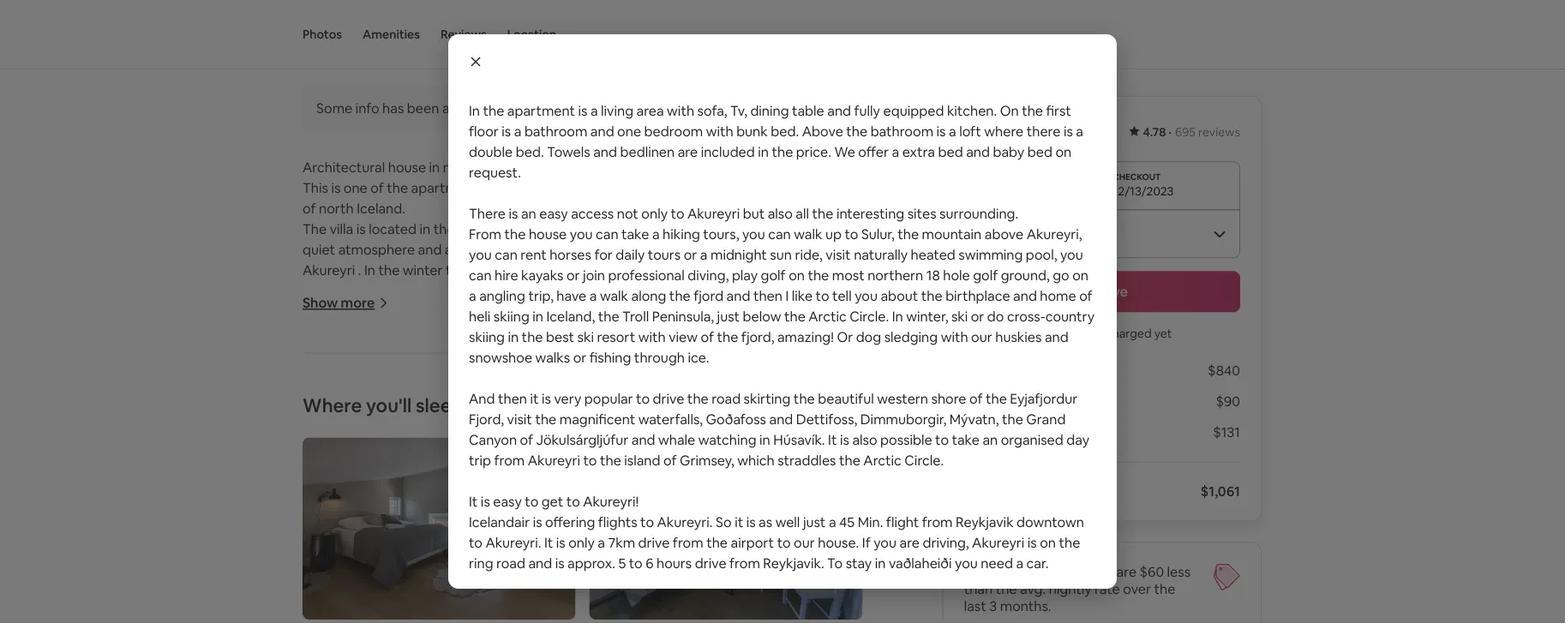 Task type: describe. For each thing, give the bounding box(es) containing it.
good
[[964, 563, 1001, 581]]

in right been
[[469, 102, 480, 119]]

an for from the house you can take a hiking tours, you can walk up to sulur, the mountain above akureyri, you can rent horses for daily tours or a midnight sun ride, visit naturally heated swimming pool, you can hire kayaks or join professional diving, play golf on the most northern 18 hole golf ground, go on a angling trip, have a walk along the fjord and then i like to tell you about the birthplace and home of heli skiing in iceland, the troll peninsula, just below the arctic circle. in winter, ski or do cross-country skiing in the best ski resort with view of the fjord, amazing! or dog sledging with our huskies and snowshoe walks or fishing through ice.
[[521, 205, 537, 222]]

0 horizontal spatial north
[[319, 200, 354, 217]]

1 vertical spatial show
[[303, 294, 338, 312]]

1 horizontal spatial north
[[443, 158, 478, 176]]

$1,061
[[1201, 483, 1241, 500]]

jökulsárgljúfur
[[536, 431, 629, 448]]

to left offering
[[505, 529, 518, 546]]

0 horizontal spatial located
[[369, 220, 417, 238]]

there is an easy access not only to akureyri but also all the interesting sites surrounding. from the house you can take a hiking tours, you can walk up to sulur, the mountain above akureyri, you can rent horses for daily tours or a midnight sun ride, visit naturally heated swimming pool, you can hire kayaks or join professional diving, play golf on the most northern 18 hole golf ground, go on a angling trip, have a walk along the fjord and then i like to tell you about the birthplace and home of heli skiing in iceland, the troll peninsula, just below the arctic circle. in winter, ski or do cross-country skiing in the best ski resort with view of the fjord, amazing! or dog sledging with our huskies and snowshoe walks or fishing through ice.
[[469, 205, 1095, 366]]

above for there is an easy access not only to akureyri but also all the interesting sites surrounding. from the house you can take a hiking tours, you can walk up to sulur, the mountain above akureyri, you can rent horses for daily tours or a midnight sun ride, visit naturally heated swimming pool, you can hire kayaks or join professional diving, play golf on the most northern 18 hole golf ground, go on a angling trip, have a walk along the fjord and the
[[819, 549, 858, 567]]

restaurantsand inside about this space dialog
[[888, 40, 983, 57]]

1 vertical spatial sofa,
[[531, 426, 561, 444]]

our inside 'there is an easy access not only to akureyri but also all the interesting sites surrounding. from the house you can take a hiking tours, you can walk up to sulur, the mountain above akureyri, you can rent horses for daily tours or a midnight sun ride, visit naturally heated swimming pool, you can hire kayaks or join professional diving, play golf on the most northern 18 hole golf ground, go on a angling trip, have a walk along the fjord and then i like to tell you about the birthplace and home of heli skiing in iceland, the troll peninsula, just below the arctic circle. in winter, ski or do cross-country skiing in the best ski resort with view of the fjord, amazing! or dog sledging with our huskies and snowshoe walks or fishing through ice.'
[[972, 328, 993, 346]]

view inside architectural house in north iceland. this is one of the apartments in villa lola, located in vaðlaheiði near akureyri, the capital of north iceland. the villa is located in the exclusive residence area of akureyri. this location offers you a quiet atmosphere and a touch of the nature. you will have a view over the bay and akureyri . in the winter time you can enjoy the aurora borealis and in the summer time the midnight sun.
[[676, 241, 705, 258]]

rent for there is an easy access not only to akureyri but also all the interesting sites surrounding. from the house you can take a hiking tours, you can walk up to sulur, the mountain above akureyri, you can rent horses for daily tours or a midnight sun ride, visit naturally heated swimming pool, you can hire kayaks or join professional diving, play golf on the most northern 18 hole golf ground, go on a angling trip, have a walk along the fjord and then i like to tell you about the birthplace and home of heli skiing in iceland, the troll peninsula, just below the arctic circle. in winter, ski or do cross-country skiing in the best ski resort with view of the fjord, amazing! or dog sledging with our huskies and snowshoe walks or fishing through ice.
[[521, 246, 547, 263]]

island
[[625, 451, 661, 469]]

1 vertical spatial akureyri.
[[657, 513, 713, 531]]

midnight for bathroom
[[603, 570, 660, 588]]

house.
[[818, 534, 859, 551]]

not for popular
[[617, 205, 639, 222]]

sun for the
[[770, 246, 792, 263]]

1 vertical spatial extra
[[303, 488, 336, 505]]

area inside architectural house in north iceland. this is one of the apartments in villa lola, located in vaðlaheiði near akureyri, the capital of north iceland. the villa is located in the exclusive residence area of akureyri. this location offers you a quiet atmosphere and a touch of the nature. you will have a view over the bay and akureyri . in the winter time you can enjoy the aurora borealis and in the summer time the midnight sun.
[[583, 220, 610, 238]]

fishing
[[590, 349, 631, 366]]

house for akureyri is just 10 min. drive. in akureyri you have all kinds of shops, restaurantsand many cafés, different galleries and there are lots of professional music concerts as well all summer music festival.
[[529, 225, 567, 243]]

1 vertical spatial cafés,
[[303, 364, 340, 382]]

to right 6
[[679, 549, 692, 567]]

architectural
[[303, 158, 385, 176]]

in up the winter
[[420, 220, 431, 238]]

1 horizontal spatial show
[[601, 99, 636, 117]]

location button
[[507, 0, 557, 69]]

in inside and then it is very popular to drive the road skirting the beautiful western shore of the eyjafjordur fjord, visit the magnificent waterfalls, goðafoss and dettifoss, dimmuborgir, mývatn, the grand canyon of jökulsárgljúfur and whale watching in húsavík. it is also possible to take an organised day trip from akureyri to the island of grimsey, which straddles the arctic circle.
[[760, 431, 771, 448]]

goðafoss
[[706, 410, 767, 428]]

0 horizontal spatial hours
[[511, 10, 548, 28]]

there right $168 at the right
[[1027, 122, 1061, 140]]

access for there is an easy access not only to akureyri but also all the interesting sites surrounding. from the house you can take a hiking tours, you can walk up to sulur, the mountain above akureyri, you can rent horses for daily tours or a midnight sun ride, visit naturally heated swimming pool, you can hire kayaks or join professional diving, play golf on the most northern 18 hole golf ground, go on a angling trip, have a walk along the fjord and then i like to tell you about the birthplace and home of heli skiing in iceland, the troll peninsula, just below the arctic circle. in winter, ski or do cross-country skiing in the best ski resort with view of the fjord, amazing! or dog sledging with our huskies and snowshoe walks or fishing through ice.
[[571, 205, 614, 222]]

drive inside and then it is very popular to drive the road skirting the beautiful western shore of the eyjafjordur fjord, visit the magnificent waterfalls, goðafoss and dettifoss, dimmuborgir, mývatn, the grand canyon of jökulsárgljúfur and whale watching in húsavík. it is also possible to take an organised day trip from akureyri to the island of grimsey, which straddles the arctic circle.
[[653, 390, 685, 407]]

have right the best
[[576, 344, 606, 361]]

last
[[964, 598, 987, 615]]

trip
[[469, 451, 491, 469]]

country
[[1046, 307, 1095, 325]]

0 horizontal spatial baby
[[393, 488, 425, 505]]

4.78
[[1143, 124, 1167, 140]]

to down the vaðlaheiði on the top left of page
[[671, 205, 685, 222]]

bunk inside about this space dialog
[[737, 122, 768, 140]]

or down icelandair
[[528, 591, 542, 608]]

from down 'airport'
[[730, 554, 760, 572]]

akureyri inside 'there is an easy access not only to akureyri but also all the interesting sites surrounding. from the house you can take a hiking tours, you can walk up to sulur, the mountain above akureyri, you can rent horses for daily tours or a midnight sun ride, visit naturally heated swimming pool, you can hire kayaks or join professional diving, play golf on the most northern 18 hole golf ground, go on a angling trip, have a walk along the fjord and then i like to tell you about the birthplace and home of heli skiing in iceland, the troll peninsula, just below the arctic circle. in winter, ski or do cross-country skiing in the best ski resort with view of the fjord, amazing! or dog sledging with our huskies and snowshoe walks or fishing through ice.'
[[688, 205, 740, 222]]

or left 5
[[576, 570, 590, 588]]

$131
[[1214, 424, 1241, 441]]

circle. inside and then it is very popular to drive the road skirting the beautiful western shore of the eyjafjordur fjord, visit the magnificent waterfalls, goðafoss and dettifoss, dimmuborgir, mývatn, the grand canyon of jökulsárgljúfur and whale watching in húsavík. it is also possible to take an organised day trip from akureyri to the island of grimsey, which straddles the arctic circle.
[[905, 451, 944, 469]]

to down jökulsárgljúfur
[[584, 451, 597, 469]]

about
[[881, 287, 919, 304]]

10 inside about this space dialog
[[563, 40, 577, 57]]

1 vertical spatial skiing
[[469, 328, 505, 346]]

along for akureyri
[[632, 287, 667, 304]]

in left villa
[[488, 179, 499, 197]]

galleries inside about this space dialog
[[527, 60, 579, 78]]

1 vertical spatial price.
[[757, 467, 793, 485]]

to
[[828, 554, 843, 572]]

0 horizontal spatial above
[[689, 447, 730, 464]]

0 horizontal spatial shops,
[[678, 344, 718, 361]]

vaðlaheiði
[[628, 179, 692, 197]]

baby inside about this space dialog
[[993, 143, 1025, 160]]

12/13/2023 button
[[964, 162, 1241, 210]]

there down you'll
[[370, 467, 404, 485]]

1 vertical spatial as
[[764, 364, 778, 382]]

2 horizontal spatial price.
[[1004, 563, 1040, 581]]

most for equipped
[[794, 591, 826, 608]]

been
[[407, 99, 439, 117]]

bathroom left $168 at the right
[[871, 122, 934, 140]]

0 horizontal spatial concerts
[[705, 364, 761, 382]]

living inside about this space dialog
[[601, 102, 634, 119]]

tv, inside about this space dialog
[[731, 102, 748, 119]]

there for there is an easy access not only to akureyri but also all the interesting sites surrounding. from the house you can take a hiking tours, you can walk up to sulur, the mountain above akureyri, you can rent horses for daily tours or a midnight sun ride, visit naturally heated swimming pool, you can hire kayaks or join professional diving, play golf on the most northern 18 hole golf ground, go on a angling trip, have a walk along the fjord and then i like to tell you about the birthplace and home of heli skiing in iceland, the troll peninsula, just below the arctic circle. in winter, ski or do cross-country skiing in the best ski resort with view of the fjord, amazing! or dog sledging with our huskies and snowshoe walks or fishing through ice.
[[469, 205, 506, 222]]

to up ring
[[469, 534, 483, 551]]

road inside it is easy to get to akureyri! icelandair is offering flights to akureyri. so it is as well just a 45 min. flight from reykjavik downtown to akureyri. it is only a 7km drive from the airport to our house. if you are driving, akureyri is on the ring road and is approx. 5 to 6 hours drive from reykjavik. to stay in vaðlaheiði you need a car.
[[497, 554, 526, 572]]

0 horizontal spatial many
[[820, 344, 854, 361]]

2 vertical spatial akureyri.
[[486, 534, 541, 551]]

arctic inside 'there is an easy access not only to akureyri but also all the interesting sites surrounding. from the house you can take a hiking tours, you can walk up to sulur, the mountain above akureyri, you can rent horses for daily tours or a midnight sun ride, visit naturally heated swimming pool, you can hire kayaks or join professional diving, play golf on the most northern 18 hole golf ground, go on a angling trip, have a walk along the fjord and then i like to tell you about the birthplace and home of heli skiing in iceland, the troll peninsula, just below the arctic circle. in winter, ski or do cross-country skiing in the best ski resort with view of the fjord, amazing! or dog sledging with our huskies and snowshoe walks or fishing through ice.'
[[809, 307, 847, 325]]

or left the do
[[971, 307, 985, 325]]

cleaning fee button
[[964, 393, 1044, 410]]

many inside about this space dialog
[[986, 40, 1021, 57]]

akureyri inside and then it is very popular to drive the road skirting the beautiful western shore of the eyjafjordur fjord, visit the magnificent waterfalls, goðafoss and dettifoss, dimmuborgir, mývatn, the grand canyon of jökulsárgljúfur and whale watching in húsavík. it is also possible to take an organised day trip from akureyri to the island of grimsey, which straddles the arctic circle.
[[528, 451, 581, 469]]

0 horizontal spatial bunk
[[623, 447, 654, 464]]

resort
[[597, 328, 636, 346]]

avg.
[[1020, 581, 1046, 598]]

from inside and then it is very popular to drive the road skirting the beautiful western shore of the eyjafjordur fjord, visit the magnificent waterfalls, goðafoss and dettifoss, dimmuborgir, mývatn, the grand canyon of jökulsárgljúfur and whale watching in húsavík. it is also possible to take an organised day trip from akureyri to the island of grimsey, which straddles the arctic circle.
[[494, 451, 525, 469]]

in left the vaðlaheiði on the top left of page
[[614, 179, 625, 197]]

easy inside it is easy to get to akureyri! icelandair is offering flights to akureyri. so it is as well just a 45 min. flight from reykjavik downtown to akureyri. it is only a 7km drive from the airport to our house. if you are driving, akureyri is on the ring road and is approx. 5 to 6 hours drive from reykjavik. to stay in vaðlaheiði you need a car.
[[493, 493, 522, 510]]

offer inside about this space dialog
[[859, 143, 889, 160]]

akureyri. inside architectural house in north iceland. this is one of the apartments in villa lola, located in vaðlaheiði near akureyri, the capital of north iceland. the villa is located in the exclusive residence area of akureyri. this location offers you a quiet atmosphere and a touch of the nature. you will have a view over the bay and akureyri . in the winter time you can enjoy the aurora borealis and in the summer time the midnight sun.
[[630, 220, 685, 238]]

1 vertical spatial drive.
[[443, 344, 477, 361]]

photos button
[[303, 0, 342, 69]]

free cancellation for 48 hours
[[358, 10, 548, 28]]

dog
[[856, 328, 882, 346]]

cafés, inside about this space dialog
[[1024, 40, 1061, 57]]

2 vertical spatial it
[[544, 534, 553, 551]]

it inside it is easy to get to akureyri! icelandair is offering flights to akureyri. so it is as well just a 45 min. flight from reykjavik downtown to akureyri. it is only a 7km drive from the airport to our house. if you are driving, akureyri is on the ring road and is approx. 5 to 6 hours drive from reykjavik. to stay in vaðlaheiði you need a car.
[[735, 513, 744, 531]]

table inside about this space dialog
[[792, 102, 825, 119]]

sledging
[[885, 328, 938, 346]]

bedroom inside about this space dialog
[[644, 122, 703, 140]]

translated.
[[531, 99, 598, 117]]

airbnb service fee
[[964, 424, 1079, 441]]

reserve button
[[964, 271, 1241, 313]]

in up "original" in the top left of the page
[[647, 40, 658, 57]]

from for there is an easy access not only to akureyri but also all the interesting sites surrounding. from the house you can take a hiking tours, you can walk up to sulur, the mountain above akureyri, you can rent horses for daily tours or a midnight sun ride, visit naturally heated swimming pool, you can hire kayaks or join professional diving, play golf on the most northern 18 hole golf ground, go on a angling trip, have a walk along the fjord and the
[[303, 549, 335, 567]]

magnificent
[[560, 410, 636, 428]]

mountain for there is an easy access not only to akureyri but also all the interesting sites surrounding. from the house you can take a hiking tours, you can walk up to sulur, the mountain above akureyri, you can rent horses for daily tours or a midnight sun ride, visit naturally heated swimming pool, you can hire kayaks or join professional diving, play golf on the most northern 18 hole golf ground, go on a angling trip, have a walk along the fjord and then i like to tell you about the birthplace and home of heli skiing in iceland, the troll peninsula, just below the arctic circle. in winter, ski or do cross-country skiing in the best ski resort with view of the fjord, amazing! or dog sledging with our huskies and snowshoe walks or fishing through ice.
[[922, 225, 982, 243]]

0 horizontal spatial on
[[837, 426, 856, 444]]

organised
[[1001, 431, 1064, 448]]

trip, for with
[[586, 611, 612, 623]]

1 vertical spatial min.
[[413, 344, 440, 361]]

0 vertical spatial as
[[890, 60, 904, 78]]

kinds inside about this space dialog
[[792, 40, 825, 57]]

have inside there is an easy access not only to akureyri but also all the interesting sites surrounding. from the house you can take a hiking tours, you can walk up to sulur, the mountain above akureyri, you can rent horses for daily tours or a midnight sun ride, visit naturally heated swimming pool, you can hire kayaks or join professional diving, play golf on the most northern 18 hole golf ground, go on a angling trip, have a walk along the fjord and the
[[615, 611, 644, 623]]

rate
[[1095, 581, 1121, 598]]

akureyri!
[[583, 493, 639, 510]]

nature.
[[536, 241, 580, 258]]

view.
[[770, 596, 801, 613]]

less
[[1168, 563, 1191, 581]]

in up "apartments"
[[429, 158, 440, 176]]

in down where
[[303, 426, 314, 444]]

cancellation
[[389, 10, 467, 28]]

well inside it is easy to get to akureyri! icelandair is offering flights to akureyri. so it is as well just a 45 min. flight from reykjavik downtown to akureyri. it is only a 7km drive from the airport to our house. if you are driving, akureyri is on the ring road and is approx. 5 to 6 hours drive from reykjavik. to stay in vaðlaheiði you need a car.
[[776, 513, 800, 531]]

bedlinen inside about this space dialog
[[620, 143, 675, 160]]

good price.
[[964, 563, 1040, 581]]

lots inside about this space dialog
[[669, 60, 692, 78]]

hole for there is an easy access not only to akureyri but also all the interesting sites surrounding. from the house you can take a hiking tours, you can walk up to sulur, the mountain above akureyri, you can rent horses for daily tours or a midnight sun ride, visit naturally heated swimming pool, you can hire kayaks or join professional diving, play golf on the most northern 18 hole golf ground, go on a angling trip, have a walk along the fjord and then i like to tell you about the birthplace and home of heli skiing in iceland, the troll peninsula, just below the arctic circle. in winter, ski or do cross-country skiing in the best ski resort with view of the fjord, amazing! or dog sledging with our huskies and snowshoe walks or fishing through ice.
[[943, 266, 970, 284]]

hours inside it is easy to get to akureyri! icelandair is offering flights to akureyri. so it is as well just a 45 min. flight from reykjavik downtown to akureyri. it is only a 7km drive from the airport to our house. if you are driving, akureyri is on the ring road and is approx. 5 to 6 hours drive from reykjavik. to stay in vaðlaheiði you need a car.
[[657, 554, 692, 572]]

play for table
[[694, 591, 719, 608]]

ride, for and
[[688, 570, 715, 588]]

offers inside about this space dialog
[[555, 596, 592, 613]]

summer inside about this space dialog
[[951, 60, 1003, 78]]

lola,
[[531, 179, 560, 197]]

angling for popular
[[479, 287, 526, 304]]

1 vertical spatial iceland.
[[357, 200, 406, 217]]

reserve
[[1077, 283, 1128, 301]]

only inside it is easy to get to akureyri! icelandair is offering flights to akureyri. so it is as well just a 45 min. flight from reykjavik downtown to akureyri. it is only a 7km drive from the airport to our house. if you are driving, akureyri is on the ring road and is approx. 5 to 6 hours drive from reykjavik. to stay in vaðlaheiði you need a car.
[[569, 534, 595, 551]]

2 time from the left
[[807, 261, 836, 279]]

just up where you'll sleep
[[371, 344, 393, 361]]

northern for there is an easy access not only to akureyri but also all the interesting sites surrounding. from the house you can take a hiking tours, you can walk up to sulur, the mountain above akureyri, you can rent horses for daily tours or a midnight sun ride, visit naturally heated swimming pool, you can hire kayaks or join professional diving, play golf on the most northern 18 hole golf ground, go on a angling trip, have a walk along the fjord and then i like to tell you about the birthplace and home of heli skiing in iceland, the troll peninsula, just below the arctic circle. in winter, ski or do cross-country skiing in the best ski resort with view of the fjord, amazing! or dog sledging with our huskies and snowshoe walks or fishing through ice.
[[868, 266, 924, 284]]

ring
[[469, 554, 494, 572]]

1 horizontal spatial located
[[563, 179, 611, 197]]

from for there is an easy access not only to akureyri but also all the interesting sites surrounding. from the house you can take a hiking tours, you can walk up to sulur, the mountain above akureyri, you can rent horses for daily tours or a midnight sun ride, visit naturally heated swimming pool, you can hire kayaks or join professional diving, play golf on the most northern 18 hole golf ground, go on a angling trip, have a walk along the fjord and then i like to tell you about the birthplace and home of heli skiing in iceland, the troll peninsula, just below the arctic circle. in winter, ski or do cross-country skiing in the best ski resort with view of the fjord, amazing! or dog sledging with our huskies and snowshoe walks or fishing through ice.
[[469, 225, 502, 243]]

fully inside about this space dialog
[[855, 102, 881, 119]]

shore
[[932, 390, 967, 407]]

akureyri inside there is an easy access not only to akureyri but also all the interesting sites surrounding. from the house you can take a hiking tours, you can walk up to sulur, the mountain above akureyri, you can rent horses for daily tours or a midnight sun ride, visit naturally heated swimming pool, you can hire kayaks or join professional diving, play golf on the most northern 18 hole golf ground, go on a angling trip, have a walk along the fjord and the
[[521, 529, 574, 546]]

one inside about this space dialog
[[618, 122, 641, 140]]

0 vertical spatial fee
[[1023, 393, 1044, 410]]

just up some info has been automatically translated. show original language
[[537, 40, 560, 57]]

tell
[[833, 287, 852, 304]]

only for area
[[475, 529, 502, 546]]

1 vertical spatial in the apartment is a living area with sofa, tv, dining table and  fully equipped kitchen. on the first floor is a bathroom and one bedroom with bunk bed. above the bathroom is  a loft where there is a double bed. towels and bedlinen are included in the price. we offer a extra bed and baby bed on request.
[[303, 426, 864, 505]]

floor inside about this space dialog
[[469, 122, 499, 140]]

0 horizontal spatial summer
[[303, 385, 355, 402]]

0 horizontal spatial bedroom
[[531, 447, 589, 464]]

from left 'airport'
[[673, 534, 704, 551]]

$168 night
[[964, 117, 1043, 142]]

0 horizontal spatial equipped
[[720, 426, 781, 444]]

0 vertical spatial iceland.
[[481, 158, 530, 176]]

have inside 'there is an easy access not only to akureyri but also all the interesting sites surrounding. from the house you can take a hiking tours, you can walk up to sulur, the mountain above akureyri, you can rent horses for daily tours or a midnight sun ride, visit naturally heated swimming pool, you can hire kayaks or join professional diving, play golf on the most northern 18 hole golf ground, go on a angling trip, have a walk along the fjord and then i like to tell you about the birthplace and home of heli skiing in iceland, the troll peninsula, just below the arctic circle. in winter, ski or do cross-country skiing in the best ski resort with view of the fjord, amazing! or dog sledging with our huskies and snowshoe walks or fishing through ice.'
[[557, 287, 587, 304]]

0 horizontal spatial table
[[626, 426, 658, 444]]

or right borealis
[[684, 246, 697, 263]]

cleaning fee
[[964, 393, 1044, 410]]

1 horizontal spatial one
[[504, 447, 528, 464]]

there up "original" in the top left of the page
[[609, 60, 643, 78]]

above for there is an easy access not only to akureyri but also all the interesting sites surrounding. from the house you can take a hiking tours, you can walk up to sulur, the mountain above akureyri, you can rent horses for daily tours or a midnight sun ride, visit naturally heated swimming pool, you can hire kayaks or join professional diving, play golf on the most northern 18 hole golf ground, go on a angling trip, have a walk along the fjord and then i like to tell you about the birthplace and home of heli skiing in iceland, the troll peninsula, just below the arctic circle. in winter, ski or do cross-country skiing in the best ski resort with view of the fjord, amazing! or dog sledging with our huskies and snowshoe walks or fishing through ice.
[[985, 225, 1024, 243]]

as inside it is easy to get to akureyri! icelandair is offering flights to akureyri. so it is as well just a 45 min. flight from reykjavik downtown to akureyri. it is only a 7km drive from the airport to our house. if you are driving, akureyri is on the ring road and is approx. 5 to 6 hours drive from reykjavik. to stay in vaðlaheiði you need a car.
[[759, 513, 773, 531]]

sites for shore
[[908, 205, 937, 222]]

akureyri up show original language button
[[661, 40, 713, 57]]

on inside about this space dialog
[[1000, 102, 1019, 119]]

pool, for there is an easy access not only to akureyri but also all the interesting sites surrounding. from the house you can take a hiking tours, you can walk up to sulur, the mountain above akureyri, you can rent horses for daily tours or a midnight sun ride, visit naturally heated swimming pool, you can hire kayaks or join professional diving, play golf on the most northern 18 hole golf ground, go on a angling trip, have a walk along the fjord and then i like to tell you about the birthplace and home of heli skiing in iceland, the troll peninsula, just below the arctic circle. in winter, ski or do cross-country skiing in the best ski resort with view of the fjord, amazing! or dog sledging with our huskies and snowshoe walks or fishing through ice.
[[1026, 246, 1058, 263]]

surrounding. for there is an easy access not only to akureyri but also all the interesting sites surrounding. from the house you can take a hiking tours, you can walk up to sulur, the mountain above akureyri, you can rent horses for daily tours or a midnight sun ride, visit naturally heated swimming pool, you can hire kayaks or join professional diving, play golf on the most northern 18 hole golf ground, go on a angling trip, have a walk along the fjord and then i like to tell you about the birthplace and home of heli skiing in iceland, the troll peninsula, just below the arctic circle. in winter, ski or do cross-country skiing in the best ski resort with view of the fjord, amazing! or dog sledging with our huskies and snowshoe walks or fishing through ice.
[[940, 205, 1019, 222]]

0 horizontal spatial loft
[[303, 467, 325, 485]]

it inside and then it is very popular to drive the road skirting the beautiful western shore of the eyjafjordur fjord, visit the magnificent waterfalls, goðafoss and dettifoss, dimmuborgir, mývatn, the grand canyon of jökulsárgljúfur and whale watching in húsavík. it is also possible to take an organised day trip from akureyri to the island of grimsey, which straddles the arctic circle.
[[828, 431, 837, 448]]

.
[[358, 261, 361, 279]]

1 time from the left
[[446, 261, 475, 279]]

1 vertical spatial included
[[662, 467, 716, 485]]

day
[[1067, 431, 1090, 448]]

1 vertical spatial first
[[327, 447, 352, 464]]

and inside it is easy to get to akureyri! icelandair is offering flights to akureyri. so it is as well just a 45 min. flight from reykjavik downtown to akureyri. it is only a 7km drive from the airport to our house. if you are driving, akureyri is on the ring road and is approx. 5 to 6 hours drive from reykjavik. to stay in vaðlaheiði you need a car.
[[529, 554, 552, 572]]

easy for living
[[373, 529, 402, 546]]

interesting for fully
[[670, 529, 738, 546]]

to left tell
[[816, 287, 830, 304]]

akureyri inside architectural house in north iceland. this is one of the apartments in villa lola, located in vaðlaheiði near akureyri, the capital of north iceland. the villa is located in the exclusive residence area of akureyri. this location offers you a quiet atmosphere and a touch of the nature. you will have a view over the bay and akureyri . in the winter time you can enjoy the aurora borealis and in the summer time the midnight sun.
[[303, 261, 355, 279]]

dettifoss,
[[796, 410, 858, 428]]

for for architectural house in north iceland.
[[487, 570, 505, 588]]

visit for dining
[[718, 570, 744, 588]]

offering
[[545, 513, 595, 531]]

bathroom down translated.
[[525, 122, 588, 140]]

0 horizontal spatial we
[[796, 467, 817, 485]]

reviews
[[441, 27, 487, 42]]

reviews button
[[441, 0, 487, 69]]

language
[[690, 99, 750, 117]]

walk down the 'aurora'
[[600, 287, 629, 304]]

position
[[642, 596, 692, 613]]

in up location
[[758, 143, 769, 160]]

0 horizontal spatial festival.
[[397, 385, 446, 402]]

0 vertical spatial for
[[470, 10, 489, 28]]

kayaks for living
[[483, 591, 525, 608]]

up for beautiful
[[826, 225, 842, 243]]

get
[[542, 493, 564, 510]]

tours for sofa,
[[540, 570, 573, 588]]

0 vertical spatial well
[[907, 60, 932, 78]]

0 horizontal spatial it
[[469, 493, 478, 510]]

professional inside 'there is an easy access not only to akureyri but also all the interesting sites surrounding. from the house you can take a hiking tours, you can walk up to sulur, the mountain above akureyri, you can rent horses for daily tours or a midnight sun ride, visit naturally heated swimming pool, you can hire kayaks or join professional diving, play golf on the most northern 18 hole golf ground, go on a angling trip, have a walk along the fjord and then i like to tell you about the birthplace and home of heli skiing in iceland, the troll peninsula, just below the arctic circle. in winter, ski or do cross-country skiing in the best ski resort with view of the fjord, amazing! or dog sledging with our huskies and snowshoe walks or fishing through ice.'
[[608, 266, 685, 284]]

go for there is an easy access not only to akureyri but also all the interesting sites surrounding. from the house you can take a hiking tours, you can walk up to sulur, the mountain above akureyri, you can rent horses for daily tours or a midnight sun ride, visit naturally heated swimming pool, you can hire kayaks or join professional diving, play golf on the most northern 18 hole golf ground, go on a angling trip, have a walk along the fjord and then i like to tell you about the birthplace and home of heli skiing in iceland, the troll peninsula, just below the arctic circle. in winter, ski or do cross-country skiing in the best ski resort with view of the fjord, amazing! or dog sledging with our huskies and snowshoe walks or fishing through ice.
[[1053, 266, 1070, 284]]

western
[[877, 390, 929, 407]]

in down the heli in the left of the page
[[480, 344, 492, 361]]

naturally for shore
[[854, 246, 908, 263]]

all inside there is an easy access not only to akureyri but also all the interesting sites surrounding. from the house you can take a hiking tours, you can walk up to sulur, the mountain above akureyri, you can rent horses for daily tours or a midnight sun ride, visit naturally heated swimming pool, you can hire kayaks or join professional diving, play golf on the most northern 18 hole golf ground, go on a angling trip, have a walk along the fjord and the
[[630, 529, 643, 546]]

rent for there is an easy access not only to akureyri but also all the interesting sites surrounding. from the house you can take a hiking tours, you can walk up to sulur, the mountain above akureyri, you can rent horses for daily tours or a midnight sun ride, visit naturally heated swimming pool, you can hire kayaks or join professional diving, play golf on the most northern 18 hole golf ground, go on a angling trip, have a walk along the fjord and the
[[413, 570, 439, 588]]

flight
[[887, 513, 919, 531]]

view inside 'there is an easy access not only to akureyri but also all the interesting sites surrounding. from the house you can take a hiking tours, you can walk up to sulur, the mountain above akureyri, you can rent horses for daily tours or a midnight sun ride, visit naturally heated swimming pool, you can hire kayaks or join professional diving, play golf on the most northern 18 hole golf ground, go on a angling trip, have a walk along the fjord and then i like to tell you about the birthplace and home of heli skiing in iceland, the troll peninsula, just below the arctic circle. in winter, ski or do cross-country skiing in the best ski resort with view of the fjord, amazing! or dog sledging with our huskies and snowshoe walks or fishing through ice.'
[[669, 328, 698, 346]]

be
[[1089, 326, 1104, 342]]

min.
[[858, 513, 884, 531]]

1 vertical spatial lots
[[543, 364, 566, 382]]

$60
[[1140, 563, 1165, 581]]

whale
[[659, 431, 696, 448]]

1 vertical spatial kitchen.
[[784, 426, 834, 444]]

to up reykjavik.
[[777, 534, 791, 551]]

we inside about this space dialog
[[835, 143, 856, 160]]

0 horizontal spatial dining
[[584, 426, 623, 444]]

0 horizontal spatial this
[[303, 179, 328, 197]]

0 horizontal spatial different
[[343, 364, 398, 382]]

where you'll sleep region
[[296, 394, 870, 623]]

are inside it is easy to get to akureyri! icelandair is offering flights to akureyri. so it is as well just a 45 min. flight from reykjavik downtown to akureyri. it is only a 7km drive from the airport to our house. if you are driving, akureyri is on the ring road and is approx. 5 to 6 hours drive from reykjavik. to stay in vaðlaheiði you need a car.
[[900, 534, 920, 551]]

there for there is an easy access not only to akureyri but also all the interesting sites surrounding. from the house you can take a hiking tours, you can walk up to sulur, the mountain above akureyri, you can rent horses for daily tours or a midnight sun ride, visit naturally heated swimming pool, you can hire kayaks or join professional diving, play golf on the most northern 18 hole golf ground, go on a angling trip, have a walk along the fjord and the
[[303, 529, 340, 546]]

only for to
[[642, 205, 668, 222]]

1 vertical spatial well
[[781, 364, 805, 382]]

borealis
[[634, 261, 684, 279]]

sulur, for fully
[[695, 549, 729, 567]]

night
[[1010, 123, 1043, 140]]

have up language
[[742, 40, 772, 57]]

in inside architectural house in north iceland. this is one of the apartments in villa lola, located in vaðlaheiði near akureyri, the capital of north iceland. the villa is located in the exclusive residence area of akureyri. this location offers you a quiet atmosphere and a touch of the nature. you will have a view over the bay and akureyri . in the winter time you can enjoy the aurora borealis and in the summer time the midnight sun.
[[364, 261, 376, 279]]

visit for skirting
[[826, 246, 851, 263]]

diving, for dining
[[649, 591, 691, 608]]

then inside and then it is very popular to drive the road skirting the beautiful western shore of the eyjafjordur fjord, visit the magnificent waterfalls, goðafoss and dettifoss, dimmuborgir, mývatn, the grand canyon of jökulsárgljúfur and whale watching in húsavík. it is also possible to take an organised day trip from akureyri to the island of grimsey, which straddles the arctic circle.
[[498, 390, 527, 407]]

there up and
[[483, 364, 517, 382]]

0 horizontal spatial restaurantsand
[[721, 344, 817, 361]]

1 vertical spatial bedlinen
[[581, 467, 636, 485]]

to right get
[[567, 493, 580, 510]]

beautiful
[[818, 390, 874, 407]]

along for we
[[689, 611, 724, 623]]

free
[[358, 10, 386, 28]]

1 horizontal spatial fee
[[1058, 424, 1079, 441]]

professional up language
[[711, 60, 788, 78]]

skirting
[[744, 390, 791, 407]]

sites for equipped
[[741, 529, 771, 546]]

above inside about this space dialog
[[802, 122, 844, 140]]

on inside it is easy to get to akureyri! icelandair is offering flights to akureyri. so it is as well just a 45 min. flight from reykjavik downtown to akureyri. it is only a 7km drive from the airport to our house. if you are driving, akureyri is on the ring road and is approx. 5 to 6 hours drive from reykjavik. to stay in vaðlaheiði you need a car.
[[1040, 534, 1056, 551]]

the inside about this space dialog
[[469, 596, 493, 613]]

1 vertical spatial request.
[[475, 488, 527, 505]]

1 vertical spatial 10
[[396, 344, 410, 361]]

2 vertical spatial drive
[[695, 554, 727, 572]]

to right popular
[[636, 390, 650, 407]]

about this space dialog
[[448, 18, 1117, 623]]

ride, for beautiful
[[795, 246, 823, 263]]

yet
[[1155, 326, 1173, 342]]

take inside and then it is very popular to drive the road skirting the beautiful western shore of the eyjafjordur fjord, visit the magnificent waterfalls, goðafoss and dettifoss, dimmuborgir, mývatn, the grand canyon of jökulsárgljúfur and whale watching in húsavík. it is also possible to take an organised day trip from akureyri to the island of grimsey, which straddles the arctic circle.
[[952, 431, 980, 448]]

in inside it is easy to get to akureyri! icelandair is offering flights to akureyri. so it is as well just a 45 min. flight from reykjavik downtown to akureyri. it is only a 7km drive from the airport to our house. if you are driving, akureyri is on the ring road and is approx. 5 to 6 hours drive from reykjavik. to stay in vaðlaheiði you need a car.
[[875, 554, 886, 572]]

from up driving,
[[922, 513, 953, 531]]

1 horizontal spatial ski
[[952, 307, 968, 325]]

akureyri down "48"
[[469, 40, 522, 57]]

daily for drive
[[616, 246, 645, 263]]

or right walks
[[573, 349, 587, 366]]

you inside architectural house in north iceland. this is one of the apartments in villa lola, located in vaðlaheiði near akureyri, the capital of north iceland. the villa is located in the exclusive residence area of akureyri. this location offers you a quiet atmosphere and a touch of the nature. you will have a view over the bay and akureyri . in the winter time you can enjoy the aurora borealis and in the summer time the midnight sun.
[[583, 241, 606, 258]]

walk right 5
[[628, 549, 656, 567]]

possible
[[881, 431, 933, 448]]

months.
[[1000, 598, 1052, 615]]

0 horizontal spatial area
[[470, 426, 498, 444]]

but for skirting
[[743, 205, 765, 222]]

amenities
[[363, 27, 420, 42]]

iceland,
[[547, 307, 595, 325]]

take for from the house you can take a hiking tours, you can walk up to sulur, the mountain above akureyri, you can rent horses for daily tours or a midnight sun ride, visit naturally heated swimming pool, you can hire kayaks or join professional diving, play golf on the most northern 18 hole golf ground, go on a angling trip, have a walk along the fjord and then i like to tell you about the birthplace and home of heli skiing in iceland, the troll peninsula, just below the arctic circle. in winter, ski or do cross-country skiing in the best ski resort with view of the fjord, amazing! or dog sledging with our huskies and snowshoe walks or fishing through ice.
[[622, 225, 650, 243]]

0 horizontal spatial ski
[[578, 328, 594, 346]]

1 vertical spatial this
[[688, 220, 714, 238]]

location
[[717, 220, 768, 238]]

in up snowshoe
[[508, 328, 519, 346]]

hire for there is an easy access not only to akureyri but also all the interesting sites surrounding. from the house you can take a hiking tours, you can walk up to sulur, the mountain above akureyri, you can rent horses for daily tours or a midnight sun ride, visit naturally heated swimming pool, you can hire kayaks or join professional diving, play golf on the most northern 18 hole golf ground, go on a angling trip, have a walk along the fjord and the
[[456, 591, 480, 608]]

festival. inside about this space dialog
[[1046, 60, 1094, 78]]

towels inside about this space dialog
[[547, 143, 591, 160]]

or
[[837, 328, 853, 346]]

summer inside architectural house in north iceland. this is one of the apartments in villa lola, located in vaðlaheiði near akureyri, the capital of north iceland. the villa is located in the exclusive residence area of akureyri. this location offers you a quiet atmosphere and a touch of the nature. you will have a view over the bay and akureyri . in the winter time you can enjoy the aurora borealis and in the summer time the midnight sun.
[[752, 261, 804, 279]]

bathroom down sleep
[[411, 447, 474, 464]]

access for there is an easy access not only to akureyri but also all the interesting sites surrounding. from the house you can take a hiking tours, you can walk up to sulur, the mountain above akureyri, you can rent horses for daily tours or a midnight sun ride, visit naturally heated swimming pool, you can hire kayaks or join professional diving, play golf on the most northern 18 hole golf ground, go on a angling trip, have a walk along the fjord and the
[[405, 529, 448, 546]]

over inside your dates are $60 less than the avg. nightly rate over the last 3 months.
[[1124, 581, 1152, 598]]

property
[[496, 596, 552, 613]]

akureyri down show more
[[303, 344, 355, 361]]

sofa, inside about this space dialog
[[698, 102, 728, 119]]

48
[[492, 10, 508, 28]]

all inside 'there is an easy access not only to akureyri but also all the interesting sites surrounding. from the house you can take a hiking tours, you can walk up to sulur, the mountain above akureyri, you can rent horses for daily tours or a midnight sun ride, visit naturally heated swimming pool, you can hire kayaks or join professional diving, play golf on the most northern 18 hole golf ground, go on a angling trip, have a walk along the fjord and then i like to tell you about the birthplace and home of heli skiing in iceland, the troll peninsula, just below the arctic circle. in winter, ski or do cross-country skiing in the best ski resort with view of the fjord, amazing! or dog sledging with our huskies and snowshoe walks or fishing through ice.'
[[796, 205, 810, 222]]

over inside architectural house in north iceland. this is one of the apartments in villa lola, located in vaðlaheiði near akureyri, the capital of north iceland. the villa is located in the exclusive residence area of akureyri. this location offers you a quiet atmosphere and a touch of the nature. you will have a view over the bay and akureyri . in the winter time you can enjoy the aurora borealis and in the summer time the midnight sun.
[[708, 241, 736, 258]]

offers inside architectural house in north iceland. this is one of the apartments in villa lola, located in vaðlaheiði near akureyri, the capital of north iceland. the villa is located in the exclusive residence area of akureyri. this location offers you a quiet atmosphere and a touch of the nature. you will have a view over the bay and akureyri . in the winter time you can enjoy the aurora borealis and in the summer time the midnight sun.
[[771, 220, 808, 238]]

where inside about this space dialog
[[985, 122, 1024, 140]]

18 for there is an easy access not only to akureyri but also all the interesting sites surrounding. from the house you can take a hiking tours, you can walk up to sulur, the mountain above akureyri, you can rent horses for daily tours or a midnight sun ride, visit naturally heated swimming pool, you can hire kayaks or join professional diving, play golf on the most northern 18 hole golf ground, go on a angling trip, have a walk along the fjord and then i like to tell you about the birthplace and home of heli skiing in iceland, the troll peninsula, just below the arctic circle. in winter, ski or do cross-country skiing in the best ski resort with view of the fjord, amazing! or dog sledging with our huskies and snowshoe walks or fishing through ice.
[[927, 266, 940, 284]]

request. inside about this space dialog
[[469, 163, 521, 181]]

through
[[634, 349, 685, 366]]

capital
[[810, 179, 852, 197]]

mývatn,
[[950, 410, 999, 428]]

do
[[988, 307, 1005, 325]]

1 vertical spatial fully
[[691, 426, 717, 444]]

house for architectural house in north iceland.
[[363, 549, 401, 567]]

horses for popular
[[550, 246, 592, 263]]

your dates are $60 less than the avg. nightly rate over the last 3 months.
[[964, 563, 1191, 615]]

in down location
[[714, 261, 725, 279]]

stay
[[846, 554, 872, 572]]

naturally for equipped
[[747, 570, 800, 588]]

akureyri inside it is easy to get to akureyri! icelandair is offering flights to akureyri. so it is as well just a 45 min. flight from reykjavik downtown to akureyri. it is only a 7km drive from the airport to our house. if you are driving, akureyri is on the ring road and is approx. 5 to 6 hours drive from reykjavik. to stay in vaðlaheiði you need a car.
[[973, 534, 1025, 551]]

one inside architectural house in north iceland. this is one of the apartments in villa lola, located in vaðlaheiði near akureyri, the capital of north iceland. the villa is located in the exclusive residence area of akureyri. this location offers you a quiet atmosphere and a touch of the nature. you will have a view over the bay and akureyri . in the winter time you can enjoy the aurora borealis and in the summer time the midnight sun.
[[344, 179, 368, 197]]

equipped inside about this space dialog
[[884, 102, 944, 119]]

1 vertical spatial akureyri is just 10 min. drive. in akureyri you have all kinds of shops, restaurantsand many cafés, different galleries and there are lots of professional music concerts as well all summer music festival.
[[303, 344, 857, 402]]

midnight inside architectural house in north iceland. this is one of the apartments in villa lola, located in vaðlaheiði near akureyri, the capital of north iceland. the villa is located in the exclusive residence area of akureyri. this location offers you a quiet atmosphere and a touch of the nature. you will have a view over the bay and akureyri . in the winter time you can enjoy the aurora borealis and in the summer time the midnight sun.
[[303, 282, 359, 299]]

0 horizontal spatial apartment
[[341, 426, 409, 444]]

in the apartment is a living area with sofa, tv, dining table and  fully equipped kitchen. on the first floor is a bathroom and one bedroom with bunk bed. above the bathroom is  a loft where there is a double bed. towels and bedlinen are included in the price. we offer a extra bed and baby bed on request. inside about this space dialog
[[469, 102, 1084, 181]]

akureyri, inside architectural house in north iceland. this is one of the apartments in villa lola, located in vaðlaheiði near akureyri, the capital of north iceland. the villa is located in the exclusive residence area of akureyri. this location offers you a quiet atmosphere and a touch of the nature. you will have a view over the bay and akureyri . in the winter time you can enjoy the aurora borealis and in the summer time the midnight sun.
[[727, 179, 782, 197]]

1 vertical spatial galleries
[[401, 364, 453, 382]]

0 horizontal spatial floor
[[355, 447, 385, 464]]

the inside architectural house in north iceland. this is one of the apartments in villa lola, located in vaðlaheiði near akureyri, the capital of north iceland. the villa is located in the exclusive residence area of akureyri. this location offers you a quiet atmosphere and a touch of the nature. you will have a view over the bay and akureyri . in the winter time you can enjoy the aurora borealis and in the summer time the midnight sun.
[[303, 220, 327, 238]]

1 vertical spatial living
[[435, 426, 467, 444]]

0 vertical spatial skiing
[[494, 307, 530, 325]]

show more
[[303, 294, 375, 312]]

which
[[738, 451, 775, 469]]

to right 5
[[629, 554, 643, 572]]



Task type: locate. For each thing, give the bounding box(es) containing it.
horses for living
[[442, 570, 484, 588]]

above
[[985, 225, 1024, 243], [819, 549, 858, 567]]

tours, down near
[[703, 225, 740, 243]]

can inside architectural house in north iceland. this is one of the apartments in villa lola, located in vaðlaheiði near akureyri, the capital of north iceland. the villa is located in the exclusive residence area of akureyri. this location offers you a quiet atmosphere and a touch of the nature. you will have a view over the bay and akureyri . in the winter time you can enjoy the aurora borealis and in the summer time the midnight sun.
[[504, 261, 527, 279]]

2 vertical spatial an
[[355, 529, 370, 546]]

akureyri, for the villa is located in the exclusive residence area of akureyri. this location offers you a quiet atmosphere and a touch of the nature. you will have a view over the bay and akureyri . in the winter time you can enjoy the aurora borealis and in the summer time the midnight sun.
[[303, 570, 358, 588]]

0 vertical spatial akureyri,
[[727, 179, 782, 197]]

price. up months.
[[1004, 563, 1040, 581]]

if
[[862, 534, 871, 551]]

0 horizontal spatial lots
[[543, 364, 566, 382]]

near
[[695, 179, 724, 197]]

also inside there is an easy access not only to akureyri but also all the interesting sites surrounding. from the house you can take a hiking tours, you can walk up to sulur, the mountain above akureyri, you can rent horses for daily tours or a midnight sun ride, visit naturally heated swimming pool, you can hire kayaks or join professional diving, play golf on the most northern 18 hole golf ground, go on a angling trip, have a walk along the fjord and the
[[602, 529, 627, 546]]

above inside there is an easy access not only to akureyri but also all the interesting sites surrounding. from the house you can take a hiking tours, you can walk up to sulur, the mountain above akureyri, you can rent horses for daily tours or a midnight sun ride, visit naturally heated swimming pool, you can hire kayaks or join professional diving, play golf on the most northern 18 hole golf ground, go on a angling trip, have a walk along the fjord and the
[[819, 549, 858, 567]]

it up icelandair
[[469, 493, 478, 510]]

is inside there is an easy access not only to akureyri but also all the interesting sites surrounding. from the house you can take a hiking tours, you can walk up to sulur, the mountain above akureyri, you can rent horses for daily tours or a midnight sun ride, visit naturally heated swimming pool, you can hire kayaks or join professional diving, play golf on the most northern 18 hole golf ground, go on a angling trip, have a walk along the fjord and the
[[343, 529, 352, 546]]

1 horizontal spatial but
[[743, 205, 765, 222]]

price. down húsavík.
[[757, 467, 793, 485]]

there
[[469, 205, 506, 222], [303, 529, 340, 546]]

house inside 'there is an easy access not only to akureyri but also all the interesting sites surrounding. from the house you can take a hiking tours, you can walk up to sulur, the mountain above akureyri, you can rent horses for daily tours or a midnight sun ride, visit naturally heated swimming pool, you can hire kayaks or join professional diving, play golf on the most northern 18 hole golf ground, go on a angling trip, have a walk along the fjord and then i like to tell you about the birthplace and home of heli skiing in iceland, the troll peninsula, just below the arctic circle. in winter, ski or do cross-country skiing in the best ski resort with view of the fjord, amazing! or dog sledging with our huskies and snowshoe walks or fishing through ice.'
[[529, 225, 567, 243]]

to
[[671, 205, 685, 222], [845, 225, 859, 243], [816, 287, 830, 304], [636, 390, 650, 407], [936, 431, 949, 448], [584, 451, 597, 469], [525, 493, 539, 510], [567, 493, 580, 510], [641, 513, 654, 531], [505, 529, 518, 546], [469, 534, 483, 551], [777, 534, 791, 551], [679, 549, 692, 567], [629, 554, 643, 572]]

flights
[[598, 513, 638, 531]]

golf
[[761, 266, 786, 284], [973, 266, 998, 284], [722, 591, 747, 608], [408, 611, 433, 623]]

hire for there is an easy access not only to akureyri but also all the interesting sites surrounding. from the house you can take a hiking tours, you can walk up to sulur, the mountain above akureyri, you can rent horses for daily tours or a midnight sun ride, visit naturally heated swimming pool, you can hire kayaks or join professional diving, play golf on the most northern 18 hole golf ground, go on a angling trip, have a walk along the fjord and then i like to tell you about the birthplace and home of heli skiing in iceland, the troll peninsula, just below the arctic circle. in winter, ski or do cross-country skiing in the best ski resort with view of the fjord, amazing! or dog sledging with our huskies and snowshoe walks or fishing through ice.
[[495, 266, 518, 284]]

0 vertical spatial take
[[622, 225, 650, 243]]

1 horizontal spatial heated
[[911, 246, 956, 263]]

0 horizontal spatial over
[[708, 241, 736, 258]]

for for akureyri is just 10 min. drive. in akureyri you have all kinds of shops, restaurantsand many cafés, different galleries and there are lots of professional music concerts as well all summer music festival.
[[595, 246, 613, 263]]

loft inside about this space dialog
[[960, 122, 982, 140]]

akureyri. left so
[[657, 513, 713, 531]]

bathroom down dettifoss,
[[757, 447, 820, 464]]

our
[[972, 328, 993, 346], [794, 534, 815, 551]]

mountain up birthplace
[[922, 225, 982, 243]]

heated for there is an easy access not only to akureyri but also all the interesting sites surrounding. from the house you can take a hiking tours, you can walk up to sulur, the mountain above akureyri, you can rent horses for daily tours or a midnight sun ride, visit naturally heated swimming pool, you can hire kayaks or join professional diving, play golf on the most northern 18 hole golf ground, go on a angling trip, have a walk along the fjord and then i like to tell you about the birthplace and home of heli skiing in iceland, the troll peninsula, just below the arctic circle. in winter, ski or do cross-country skiing in the best ski resort with view of the fjord, amazing! or dog sledging with our huskies and snowshoe walks or fishing through ice.
[[911, 246, 956, 263]]

dining down popular
[[584, 426, 623, 444]]

0 vertical spatial akureyri.
[[630, 220, 685, 238]]

shops, inside about this space dialog
[[844, 40, 885, 57]]

our inside it is easy to get to akureyri! icelandair is offering flights to akureyri. so it is as well just a 45 min. flight from reykjavik downtown to akureyri. it is only a 7km drive from the airport to our house. if you are driving, akureyri is on the ring road and is approx. 5 to 6 hours drive from reykjavik. to stay in vaðlaheiði you need a car.
[[794, 534, 815, 551]]

north up "apartments"
[[443, 158, 478, 176]]

hours right 6
[[657, 554, 692, 572]]

2 horizontal spatial visit
[[826, 246, 851, 263]]

0 horizontal spatial rent
[[413, 570, 439, 588]]

angling for living
[[537, 611, 583, 623]]

surrounding. inside there is an easy access not only to akureyri but also all the interesting sites surrounding. from the house you can take a hiking tours, you can walk up to sulur, the mountain above akureyri, you can rent horses for daily tours or a midnight sun ride, visit naturally heated swimming pool, you can hire kayaks or join professional diving, play golf on the most northern 18 hole golf ground, go on a angling trip, have a walk along the fjord and the
[[774, 529, 853, 546]]

1 horizontal spatial you
[[1033, 326, 1053, 342]]

tours, for tv,
[[537, 549, 573, 567]]

then right and
[[498, 390, 527, 407]]

extra
[[903, 143, 936, 160], [303, 488, 336, 505]]

tours right will
[[648, 246, 681, 263]]

hire left enjoy
[[495, 266, 518, 284]]

most
[[832, 266, 865, 284], [794, 591, 826, 608]]

1 horizontal spatial sulur,
[[862, 225, 895, 243]]

first down where
[[327, 447, 352, 464]]

0 horizontal spatial swimming
[[303, 591, 367, 608]]

1 horizontal spatial easy
[[493, 493, 522, 510]]

but for dining
[[577, 529, 599, 546]]

where you'll sleep
[[303, 394, 463, 418]]

angling
[[479, 287, 526, 304], [537, 611, 583, 623]]

fjord for and
[[694, 287, 724, 304]]

diving, down 6
[[649, 591, 691, 608]]

0 horizontal spatial offer
[[820, 467, 850, 485]]

0 horizontal spatial sites
[[741, 529, 771, 546]]

sun for table
[[663, 570, 685, 588]]

0 vertical spatial included
[[701, 143, 755, 160]]

it left very
[[530, 390, 539, 407]]

horses inside 'there is an easy access not only to akureyri but also all the interesting sites surrounding. from the house you can take a hiking tours, you can walk up to sulur, the mountain above akureyri, you can rent horses for daily tours or a midnight sun ride, visit naturally heated swimming pool, you can hire kayaks or join professional diving, play golf on the most northern 18 hole golf ground, go on a angling trip, have a walk along the fjord and then i like to tell you about the birthplace and home of heli skiing in iceland, the troll peninsula, just below the arctic circle. in winter, ski or do cross-country skiing in the best ski resort with view of the fjord, amazing! or dog sledging with our huskies and snowshoe walks or fishing through ice.'
[[550, 246, 592, 263]]

take up borealis
[[622, 225, 650, 243]]

just inside 'there is an easy access not only to akureyri but also all the interesting sites surrounding. from the house you can take a hiking tours, you can walk up to sulur, the mountain above akureyri, you can rent horses for daily tours or a midnight sun ride, visit naturally heated swimming pool, you can hire kayaks or join professional diving, play golf on the most northern 18 hole golf ground, go on a angling trip, have a walk along the fjord and then i like to tell you about the birthplace and home of heli skiing in iceland, the troll peninsula, just below the arctic circle. in winter, ski or do cross-country skiing in the best ski resort with view of the fjord, amazing! or dog sledging with our huskies and snowshoe walks or fishing through ice.'
[[717, 307, 740, 325]]

to right possible
[[936, 431, 949, 448]]

in right .
[[364, 261, 376, 279]]

is inside 'there is an easy access not only to akureyri but also all the interesting sites surrounding. from the house you can take a hiking tours, you can walk up to sulur, the mountain above akureyri, you can rent horses for daily tours or a midnight sun ride, visit naturally heated swimming pool, you can hire kayaks or join professional diving, play golf on the most northern 18 hole golf ground, go on a angling trip, have a walk along the fjord and then i like to tell you about the birthplace and home of heli skiing in iceland, the troll peninsula, just below the arctic circle. in winter, ski or do cross-country skiing in the best ski resort with view of the fjord, amazing! or dog sledging with our huskies and snowshoe walks or fishing through ice.'
[[509, 205, 518, 222]]

have up borealis
[[632, 241, 662, 258]]

reviews
[[1199, 124, 1241, 140]]

professional up popular
[[585, 364, 662, 382]]

this left location
[[688, 220, 714, 238]]

iceland. up atmosphere
[[357, 200, 406, 217]]

0 horizontal spatial fully
[[691, 426, 717, 444]]

2 horizontal spatial midnight
[[711, 246, 767, 263]]

0 vertical spatial kayaks
[[521, 266, 564, 284]]

visit
[[826, 246, 851, 263], [507, 410, 532, 428], [718, 570, 744, 588]]

there
[[609, 60, 643, 78], [1027, 122, 1061, 140], [483, 364, 517, 382], [370, 467, 404, 485]]

first
[[1047, 102, 1072, 119], [327, 447, 352, 464]]

1 vertical spatial kinds
[[625, 344, 658, 361]]

0 vertical spatial 18
[[927, 266, 940, 284]]

view up borealis
[[676, 241, 705, 258]]

1 horizontal spatial 18
[[927, 266, 940, 284]]

rent down residence
[[521, 246, 547, 263]]

has
[[383, 99, 404, 117]]

diving, up peninsula,
[[688, 266, 729, 284]]

0 horizontal spatial tv,
[[564, 426, 581, 444]]

rent inside there is an easy access not only to akureyri but also all the interesting sites surrounding. from the house you can take a hiking tours, you can walk up to sulur, the mountain above akureyri, you can rent horses for daily tours or a midnight sun ride, visit naturally heated swimming pool, you can hire kayaks or join professional diving, play golf on the most northern 18 hole golf ground, go on a angling trip, have a walk along the fjord and the
[[413, 570, 439, 588]]

automatically
[[442, 99, 528, 117]]

1 horizontal spatial also
[[768, 205, 793, 222]]

5
[[619, 554, 626, 572]]

visit inside and then it is very popular to drive the road skirting the beautiful western shore of the eyjafjordur fjord, visit the magnificent waterfalls, goðafoss and dettifoss, dimmuborgir, mývatn, the grand canyon of jökulsárgljúfur and whale watching in húsavík. it is also possible to take an organised day trip from akureyri to the island of grimsey, which straddles the arctic circle.
[[507, 410, 532, 428]]

not
[[617, 205, 639, 222], [451, 529, 472, 546]]

most inside there is an easy access not only to akureyri but also all the interesting sites surrounding. from the house you can take a hiking tours, you can walk up to sulur, the mountain above akureyri, you can rent horses for daily tours or a midnight sun ride, visit naturally heated swimming pool, you can hire kayaks or join professional diving, play golf on the most northern 18 hole golf ground, go on a angling trip, have a walk along the fjord and the
[[794, 591, 826, 608]]

in inside 'there is an easy access not only to akureyri but also all the interesting sites surrounding. from the house you can take a hiking tours, you can walk up to sulur, the mountain above akureyri, you can rent horses for daily tours or a midnight sun ride, visit naturally heated swimming pool, you can hire kayaks or join professional diving, play golf on the most northern 18 hole golf ground, go on a angling trip, have a walk along the fjord and then i like to tell you about the birthplace and home of heli skiing in iceland, the troll peninsula, just below the arctic circle. in winter, ski or do cross-country skiing in the best ski resort with view of the fjord, amazing! or dog sledging with our huskies and snowshoe walks or fishing through ice.'
[[892, 307, 904, 325]]

join for with
[[545, 591, 567, 608]]

join inside there is an easy access not only to akureyri but also all the interesting sites surrounding. from the house you can take a hiking tours, you can walk up to sulur, the mountain above akureyri, you can rent horses for daily tours or a midnight sun ride, visit naturally heated swimming pool, you can hire kayaks or join professional diving, play golf on the most northern 18 hole golf ground, go on a angling trip, have a walk along the fjord and the
[[545, 591, 567, 608]]

different
[[469, 60, 524, 78], [343, 364, 398, 382]]

hole inside there is an easy access not only to akureyri but also all the interesting sites surrounding. from the house you can take a hiking tours, you can walk up to sulur, the mountain above akureyri, you can rent horses for daily tours or a midnight sun ride, visit naturally heated swimming pool, you can hire kayaks or join professional diving, play golf on the most northern 18 hole golf ground, go on a angling trip, have a walk along the fjord and the
[[378, 611, 405, 623]]

naturally inside 'there is an easy access not only to akureyri but also all the interesting sites surrounding. from the house you can take a hiking tours, you can walk up to sulur, the mountain above akureyri, you can rent horses for daily tours or a midnight sun ride, visit naturally heated swimming pool, you can hire kayaks or join professional diving, play golf on the most northern 18 hole golf ground, go on a angling trip, have a walk along the fjord and then i like to tell you about the birthplace and home of heli skiing in iceland, the troll peninsula, just below the arctic circle. in winter, ski or do cross-country skiing in the best ski resort with view of the fjord, amazing! or dog sledging with our huskies and snowshoe walks or fishing through ice.'
[[854, 246, 908, 263]]

most inside 'there is an easy access not only to akureyri but also all the interesting sites surrounding. from the house you can take a hiking tours, you can walk up to sulur, the mountain above akureyri, you can rent horses for daily tours or a midnight sun ride, visit naturally heated swimming pool, you can hire kayaks or join professional diving, play golf on the most northern 18 hole golf ground, go on a angling trip, have a walk along the fjord and then i like to tell you about the birthplace and home of heli skiing in iceland, the troll peninsula, just below the arctic circle. in winter, ski or do cross-country skiing in the best ski resort with view of the fjord, amazing! or dog sledging with our huskies and snowshoe walks or fishing through ice.'
[[832, 266, 865, 284]]

northern for there is an easy access not only to akureyri but also all the interesting sites surrounding. from the house you can take a hiking tours, you can walk up to sulur, the mountain above akureyri, you can rent horses for daily tours or a midnight sun ride, visit naturally heated swimming pool, you can hire kayaks or join professional diving, play golf on the most northern 18 hole golf ground, go on a angling trip, have a walk along the fjord and the
[[303, 611, 359, 623]]

hiking for with
[[497, 549, 534, 567]]

1 vertical spatial concerts
[[705, 364, 761, 382]]

1 horizontal spatial festival.
[[1046, 60, 1094, 78]]

also inside and then it is very popular to drive the road skirting the beautiful western shore of the eyjafjordur fjord, visit the magnificent waterfalls, goðafoss and dettifoss, dimmuborgir, mývatn, the grand canyon of jökulsárgljúfur and whale watching in húsavík. it is also possible to take an organised day trip from akureyri to the island of grimsey, which straddles the arctic circle.
[[853, 431, 878, 448]]

to left get
[[525, 493, 539, 510]]

sites inside 'there is an easy access not only to akureyri but also all the interesting sites surrounding. from the house you can take a hiking tours, you can walk up to sulur, the mountain above akureyri, you can rent horses for daily tours or a midnight sun ride, visit naturally heated swimming pool, you can hire kayaks or join professional diving, play golf on the most northern 18 hole golf ground, go on a angling trip, have a walk along the fjord and then i like to tell you about the birthplace and home of heli skiing in iceland, the troll peninsula, just below the arctic circle. in winter, ski or do cross-country skiing in the best ski resort with view of the fjord, amazing! or dog sledging with our huskies and snowshoe walks or fishing through ice.'
[[908, 205, 937, 222]]

architectural house in north iceland. this is one of the apartments in villa lola, located in vaðlaheiði near akureyri, the capital of north iceland. the villa is located in the exclusive residence area of akureyri. this location offers you a quiet atmosphere and a touch of the nature. you will have a view over the bay and akureyri . in the winter time you can enjoy the aurora borealis and in the summer time the midnight sun.
[[303, 158, 863, 299]]

double
[[469, 143, 513, 160], [430, 467, 474, 485]]

akureyri up and
[[495, 344, 547, 361]]

on down beautiful
[[837, 426, 856, 444]]

0 horizontal spatial access
[[405, 529, 448, 546]]

iceland.
[[481, 158, 530, 176], [357, 200, 406, 217]]

it down dettifoss,
[[828, 431, 837, 448]]

0 vertical spatial it
[[530, 390, 539, 407]]

interesting inside 'there is an easy access not only to akureyri but also all the interesting sites surrounding. from the house you can take a hiking tours, you can walk up to sulur, the mountain above akureyri, you can rent horses for daily tours or a midnight sun ride, visit naturally heated swimming pool, you can hire kayaks or join professional diving, play golf on the most northern 18 hole golf ground, go on a angling trip, have a walk along the fjord and then i like to tell you about the birthplace and home of heli skiing in iceland, the troll peninsula, just below the arctic circle. in winter, ski or do cross-country skiing in the best ski resort with view of the fjord, amazing! or dog sledging with our huskies and snowshoe walks or fishing through ice.'
[[837, 205, 905, 222]]

you won't be charged yet
[[1033, 326, 1173, 342]]

0 horizontal spatial northern
[[303, 611, 359, 623]]

0 vertical spatial in the apartment is a living area with sofa, tv, dining table and  fully equipped kitchen. on the first floor is a bathroom and one bedroom with bunk bed. above the bathroom is  a loft where there is a double bed. towels and bedlinen are included in the price. we offer a extra bed and baby bed on request.
[[469, 102, 1084, 181]]

exclusive
[[458, 220, 515, 238]]

2 horizontal spatial easy
[[540, 205, 568, 222]]

straddles
[[778, 451, 836, 469]]

you'll
[[366, 394, 412, 418]]

professional inside there is an easy access not only to akureyri but also all the interesting sites surrounding. from the house you can take a hiking tours, you can walk up to sulur, the mountain above akureyri, you can rent horses for daily tours or a midnight sun ride, visit naturally heated swimming pool, you can hire kayaks or join professional diving, play golf on the most northern 18 hole golf ground, go on a angling trip, have a walk along the fjord and the
[[570, 591, 646, 608]]

then inside 'there is an easy access not only to akureyri but also all the interesting sites surrounding. from the house you can take a hiking tours, you can walk up to sulur, the mountain above akureyri, you can rent horses for daily tours or a midnight sun ride, visit naturally heated swimming pool, you can hire kayaks or join professional diving, play golf on the most northern 18 hole golf ground, go on a angling trip, have a walk along the fjord and then i like to tell you about the birthplace and home of heli skiing in iceland, the troll peninsula, just below the arctic circle. in winter, ski or do cross-country skiing in the best ski resort with view of the fjord, amazing! or dog sledging with our huskies and snowshoe walks or fishing through ice.'
[[754, 287, 783, 304]]

horses
[[550, 246, 592, 263], [442, 570, 484, 588]]

walk right bay
[[794, 225, 823, 243]]

dining right language
[[751, 102, 789, 119]]

1 vertical spatial drive
[[638, 534, 670, 551]]

heated for there is an easy access not only to akureyri but also all the interesting sites surrounding. from the house you can take a hiking tours, you can walk up to sulur, the mountain above akureyri, you can rent horses for daily tours or a midnight sun ride, visit naturally heated swimming pool, you can hire kayaks or join professional diving, play golf on the most northern 18 hole golf ground, go on a angling trip, have a walk along the fjord and the
[[803, 570, 848, 588]]

kayaks for popular
[[521, 266, 564, 284]]

more
[[341, 294, 375, 312]]

i
[[786, 287, 789, 304]]

included inside about this space dialog
[[701, 143, 755, 160]]

1 horizontal spatial kinds
[[792, 40, 825, 57]]

in left iceland,
[[533, 307, 544, 325]]

join for drive
[[583, 266, 605, 284]]

hiking inside 'there is an easy access not only to akureyri but also all the interesting sites surrounding. from the house you can take a hiking tours, you can walk up to sulur, the mountain above akureyri, you can rent horses for daily tours or a midnight sun ride, visit naturally heated swimming pool, you can hire kayaks or join professional diving, play golf on the most northern 18 hole golf ground, go on a angling trip, have a walk along the fjord and then i like to tell you about the birthplace and home of heli skiing in iceland, the troll peninsula, just below the arctic circle. in winter, ski or do cross-country skiing in the best ski resort with view of the fjord, amazing! or dog sledging with our huskies and snowshoe walks or fishing through ice.'
[[663, 225, 700, 243]]

1 vertical spatial double
[[430, 467, 474, 485]]

fee right service
[[1058, 424, 1079, 441]]

for up property
[[487, 570, 505, 588]]

1 horizontal spatial join
[[583, 266, 605, 284]]

just inside it is easy to get to akureyri! icelandair is offering flights to akureyri. so it is as well just a 45 min. flight from reykjavik downtown to akureyri. it is only a 7km drive from the airport to our house. if you are driving, akureyri is on the ring road and is approx. 5 to 6 hours drive from reykjavik. to stay in vaðlaheiði you need a car.
[[803, 513, 826, 531]]

fjord inside 'there is an easy access not only to akureyri but also all the interesting sites surrounding. from the house you can take a hiking tours, you can walk up to sulur, the mountain above akureyri, you can rent horses for daily tours or a midnight sun ride, visit naturally heated swimming pool, you can hire kayaks or join professional diving, play golf on the most northern 18 hole golf ground, go on a angling trip, have a walk along the fjord and then i like to tell you about the birthplace and home of heli skiing in iceland, the troll peninsula, just below the arctic circle. in winter, ski or do cross-country skiing in the best ski resort with view of the fjord, amazing! or dog sledging with our huskies and snowshoe walks or fishing through ice.'
[[694, 287, 724, 304]]

0 horizontal spatial easy
[[373, 529, 402, 546]]

hole for there is an easy access not only to akureyri but also all the interesting sites surrounding. from the house you can take a hiking tours, you can walk up to sulur, the mountain above akureyri, you can rent horses for daily tours or a midnight sun ride, visit naturally heated swimming pool, you can hire kayaks or join professional diving, play golf on the most northern 18 hole golf ground, go on a angling trip, have a walk along the fjord and the
[[378, 611, 405, 623]]

access
[[571, 205, 614, 222], [405, 529, 448, 546]]

only up ring
[[475, 529, 502, 546]]

on
[[1056, 143, 1072, 160], [789, 266, 805, 284], [1073, 266, 1089, 284], [456, 488, 472, 505], [1040, 534, 1056, 551], [750, 591, 766, 608], [508, 611, 524, 623]]

surrounding. for there is an easy access not only to akureyri but also all the interesting sites surrounding. from the house you can take a hiking tours, you can walk up to sulur, the mountain above akureyri, you can rent horses for daily tours or a midnight sun ride, visit naturally heated swimming pool, you can hire kayaks or join professional diving, play golf on the most northern 18 hole golf ground, go on a angling trip, have a walk along the fjord and the
[[774, 529, 853, 546]]

1 vertical spatial fjord
[[752, 611, 782, 623]]

0 horizontal spatial interesting
[[670, 529, 738, 546]]

sofa, right "original" in the top left of the page
[[698, 102, 728, 119]]

fjord,
[[742, 328, 775, 346]]

1 horizontal spatial above
[[802, 122, 844, 140]]

apartment inside about this space dialog
[[508, 102, 575, 119]]

1 vertical spatial go
[[488, 611, 505, 623]]

0 horizontal spatial galleries
[[401, 364, 453, 382]]

drive. inside about this space dialog
[[609, 40, 644, 57]]

1 horizontal spatial sun
[[770, 246, 792, 263]]

bunk left whale
[[623, 447, 654, 464]]

double inside about this space dialog
[[469, 143, 513, 160]]

price.
[[796, 143, 832, 160], [757, 467, 793, 485], [1004, 563, 1040, 581]]

peninsula,
[[652, 307, 714, 325]]

enjoy
[[530, 261, 564, 279]]

min. inside about this space dialog
[[580, 40, 606, 57]]

to down the capital
[[845, 225, 859, 243]]

1 horizontal spatial on
[[1000, 102, 1019, 119]]

table
[[792, 102, 825, 119], [626, 426, 658, 444]]

1 horizontal spatial mountain
[[922, 225, 982, 243]]

dining inside about this space dialog
[[751, 102, 789, 119]]

1 horizontal spatial hire
[[495, 266, 518, 284]]

icelandair
[[469, 513, 530, 531]]

45
[[840, 513, 855, 531]]

have inside architectural house in north iceland. this is one of the apartments in villa lola, located in vaðlaheiði near akureyri, the capital of north iceland. the villa is located in the exclusive residence area of akureyri. this location offers you a quiet atmosphere and a touch of the nature. you will have a view over the bay and akureyri . in the winter time you can enjoy the aurora borealis and in the summer time the midnight sun.
[[632, 241, 662, 258]]

in left which
[[719, 467, 730, 485]]

only inside 'there is an easy access not only to akureyri but also all the interesting sites surrounding. from the house you can take a hiking tours, you can walk up to sulur, the mountain above akureyri, you can rent horses for daily tours or a midnight sun ride, visit naturally heated swimming pool, you can hire kayaks or join professional diving, play golf on the most northern 18 hole golf ground, go on a angling trip, have a walk along the fjord and then i like to tell you about the birthplace and home of heli skiing in iceland, the troll peninsula, just below the arctic circle. in winter, ski or do cross-country skiing in the best ski resort with view of the fjord, amazing! or dog sledging with our huskies and snowshoe walks or fishing through ice.'
[[642, 205, 668, 222]]

request. up icelandair
[[475, 488, 527, 505]]

from down canyon at the bottom left
[[494, 451, 525, 469]]

10
[[563, 40, 577, 57], [396, 344, 410, 361]]

we
[[835, 143, 856, 160], [796, 467, 817, 485]]

nightly
[[1049, 581, 1092, 598]]

then
[[754, 287, 783, 304], [498, 390, 527, 407]]

from inside 'there is an easy access not only to akureyri but also all the interesting sites surrounding. from the house you can take a hiking tours, you can walk up to sulur, the mountain above akureyri, you can rent horses for daily tours or a midnight sun ride, visit naturally heated swimming pool, you can hire kayaks or join professional diving, play golf on the most northern 18 hole golf ground, go on a angling trip, have a walk along the fjord and then i like to tell you about the birthplace and home of heli skiing in iceland, the troll peninsula, just below the arctic circle. in winter, ski or do cross-country skiing in the best ski resort with view of the fjord, amazing! or dog sledging with our huskies and snowshoe walks or fishing through ice.'
[[469, 225, 502, 243]]

from inside there is an easy access not only to akureyri but also all the interesting sites surrounding. from the house you can take a hiking tours, you can walk up to sulur, the mountain above akureyri, you can rent horses for daily tours or a midnight sun ride, visit naturally heated swimming pool, you can hire kayaks or join professional diving, play golf on the most northern 18 hole golf ground, go on a angling trip, have a walk along the fjord and the
[[303, 549, 335, 567]]

horses inside there is an easy access not only to akureyri but also all the interesting sites surrounding. from the house you can take a hiking tours, you can walk up to sulur, the mountain above akureyri, you can rent horses for daily tours or a midnight sun ride, visit naturally heated swimming pool, you can hire kayaks or join professional diving, play golf on the most northern 18 hole golf ground, go on a angling trip, have a walk along the fjord and the
[[442, 570, 484, 588]]

professional down 5
[[570, 591, 646, 608]]

sites up "about" at right
[[908, 205, 937, 222]]

there inside 'there is an easy access not only to akureyri but also all the interesting sites surrounding. from the house you can take a hiking tours, you can walk up to sulur, the mountain above akureyri, you can rent horses for daily tours or a midnight sun ride, visit naturally heated swimming pool, you can hire kayaks or join professional diving, play golf on the most northern 18 hole golf ground, go on a angling trip, have a walk along the fjord and then i like to tell you about the birthplace and home of heli skiing in iceland, the troll peninsula, just below the arctic circle. in winter, ski or do cross-country skiing in the best ski resort with view of the fjord, amazing! or dog sledging with our huskies and snowshoe walks or fishing through ice.'
[[469, 205, 506, 222]]

daily inside 'there is an easy access not only to akureyri but also all the interesting sites surrounding. from the house you can take a hiking tours, you can walk up to sulur, the mountain above akureyri, you can rent horses for daily tours or a midnight sun ride, visit naturally heated swimming pool, you can hire kayaks or join professional diving, play golf on the most northern 18 hole golf ground, go on a angling trip, have a walk along the fjord and then i like to tell you about the birthplace and home of heli skiing in iceland, the troll peninsula, just below the arctic circle. in winter, ski or do cross-country skiing in the best ski resort with view of the fjord, amazing! or dog sledging with our huskies and snowshoe walks or fishing through ice.'
[[616, 246, 645, 263]]

0 vertical spatial concerts
[[831, 60, 887, 78]]

1 vertical spatial akureyri,
[[1027, 225, 1083, 243]]

or right enjoy
[[567, 266, 580, 284]]

quiet inside architectural house in north iceland. this is one of the apartments in villa lola, located in vaðlaheiði near akureyri, the capital of north iceland. the villa is located in the exclusive residence area of akureyri. this location offers you a quiet atmosphere and a touch of the nature. you will have a view over the bay and akureyri . in the winter time you can enjoy the aurora borealis and in the summer time the midnight sun.
[[303, 241, 335, 258]]

also for equipped
[[602, 529, 627, 546]]

fjord up peninsula,
[[694, 287, 724, 304]]

not for living
[[451, 529, 472, 546]]

extra inside about this space dialog
[[903, 143, 936, 160]]

fjord down reykjavik.
[[752, 611, 782, 623]]

mountain for there is an easy access not only to akureyri but also all the interesting sites surrounding. from the house you can take a hiking tours, you can walk up to sulur, the mountain above akureyri, you can rent horses for daily tours or a midnight sun ride, visit naturally heated swimming pool, you can hire kayaks or join professional diving, play golf on the most northern 18 hole golf ground, go on a angling trip, have a walk along the fjord and the
[[756, 549, 816, 567]]

play for the
[[732, 266, 758, 284]]

interesting
[[837, 205, 905, 222], [670, 529, 738, 546]]

1 horizontal spatial living
[[601, 102, 634, 119]]

0 vertical spatial cafés,
[[1024, 40, 1061, 57]]

bedroom 2 image
[[590, 438, 863, 620], [590, 438, 863, 620]]

0 vertical spatial an
[[521, 205, 537, 222]]

tours, inside there is an easy access not only to akureyri but also all the interesting sites surrounding. from the house you can take a hiking tours, you can walk up to sulur, the mountain above akureyri, you can rent horses for daily tours or a midnight sun ride, visit naturally heated swimming pool, you can hire kayaks or join professional diving, play golf on the most northern 18 hole golf ground, go on a angling trip, have a walk along the fjord and the
[[537, 549, 573, 567]]

your
[[1047, 563, 1076, 581]]

0 horizontal spatial fee
[[1023, 393, 1044, 410]]

surrounding.
[[940, 205, 1019, 222], [774, 529, 853, 546]]

fjord for a
[[752, 611, 782, 623]]

have
[[742, 40, 772, 57], [632, 241, 662, 258], [557, 287, 587, 304], [576, 344, 606, 361], [615, 611, 644, 623]]

1 horizontal spatial road
[[712, 390, 741, 407]]

3
[[990, 598, 997, 615]]

0 vertical spatial diving,
[[688, 266, 729, 284]]

0 horizontal spatial tours,
[[537, 549, 573, 567]]

0 horizontal spatial quiet
[[303, 241, 335, 258]]

tours, for road
[[703, 225, 740, 243]]

but
[[743, 205, 765, 222], [577, 529, 599, 546]]

0 horizontal spatial akureyri,
[[303, 570, 358, 588]]

tours for the
[[648, 246, 681, 263]]

join inside 'there is an easy access not only to akureyri but also all the interesting sites surrounding. from the house you can take a hiking tours, you can walk up to sulur, the mountain above akureyri, you can rent horses for daily tours or a midnight sun ride, visit naturally heated swimming pool, you can hire kayaks or join professional diving, play golf on the most northern 18 hole golf ground, go on a angling trip, have a walk along the fjord and then i like to tell you about the birthplace and home of heli skiing in iceland, the troll peninsula, just below the arctic circle. in winter, ski or do cross-country skiing in the best ski resort with view of the fjord, amazing! or dog sledging with our huskies and snowshoe walks or fishing through ice.'
[[583, 266, 605, 284]]

can
[[596, 225, 619, 243], [769, 225, 791, 243], [495, 246, 518, 263], [504, 261, 527, 279], [469, 266, 492, 284], [430, 549, 452, 567], [602, 549, 625, 567], [387, 570, 410, 588], [430, 591, 453, 608]]

huskies
[[996, 328, 1042, 346]]

arctic inside and then it is very popular to drive the road skirting the beautiful western shore of the eyjafjordur fjord, visit the magnificent waterfalls, goðafoss and dettifoss, dimmuborgir, mývatn, the grand canyon of jökulsárgljúfur and whale watching in húsavík. it is also possible to take an organised day trip from akureyri to the island of grimsey, which straddles the arctic circle.
[[864, 451, 902, 469]]

1 vertical spatial northern
[[303, 611, 359, 623]]

1 vertical spatial sites
[[741, 529, 771, 546]]

swimming
[[959, 246, 1023, 263], [303, 591, 367, 608]]

heated inside 'there is an easy access not only to akureyri but also all the interesting sites surrounding. from the house you can take a hiking tours, you can walk up to sulur, the mountain above akureyri, you can rent horses for daily tours or a midnight sun ride, visit naturally heated swimming pool, you can hire kayaks or join professional diving, play golf on the most northern 18 hole golf ground, go on a angling trip, have a walk along the fjord and then i like to tell you about the birthplace and home of heli skiing in iceland, the troll peninsula, just below the arctic circle. in winter, ski or do cross-country skiing in the best ski resort with view of the fjord, amazing! or dog sledging with our huskies and snowshoe walks or fishing through ice.'
[[911, 246, 956, 263]]

towels up the lola,
[[547, 143, 591, 160]]

0 vertical spatial heated
[[911, 246, 956, 263]]

you left will
[[583, 241, 606, 258]]

ground, inside 'there is an easy access not only to akureyri but also all the interesting sites surrounding. from the house you can take a hiking tours, you can walk up to sulur, the mountain above akureyri, you can rent horses for daily tours or a midnight sun ride, visit naturally heated swimming pool, you can hire kayaks or join professional diving, play golf on the most northern 18 hole golf ground, go on a angling trip, have a walk along the fjord and then i like to tell you about the birthplace and home of heli skiing in iceland, the troll peninsula, just below the arctic circle. in winter, ski or do cross-country skiing in the best ski resort with view of the fjord, amazing! or dog sledging with our huskies and snowshoe walks or fishing through ice.'
[[1001, 266, 1050, 284]]

bay
[[763, 241, 786, 258]]

house inside architectural house in north iceland. this is one of the apartments in villa lola, located in vaðlaheiði near akureyri, the capital of north iceland. the villa is located in the exclusive residence area of akureyri. this location offers you a quiet atmosphere and a touch of the nature. you will have a view over the bay and akureyri . in the winter time you can enjoy the aurora borealis and in the summer time the midnight sun.
[[388, 158, 426, 176]]

play inside there is an easy access not only to akureyri but also all the interesting sites surrounding. from the house you can take a hiking tours, you can walk up to sulur, the mountain above akureyri, you can rent horses for daily tours or a midnight sun ride, visit naturally heated swimming pool, you can hire kayaks or join professional diving, play golf on the most northern 18 hole golf ground, go on a angling trip, have a walk along the fjord and the
[[694, 591, 719, 608]]

0 vertical spatial restaurantsand
[[888, 40, 983, 57]]

1 vertical spatial rent
[[413, 570, 439, 588]]

many left dog
[[820, 344, 854, 361]]

0 vertical spatial tours
[[648, 246, 681, 263]]

sulur, for western
[[862, 225, 895, 243]]

it down offering
[[544, 534, 553, 551]]

akureyri is just 10 min. drive. in akureyri you have all kinds of shops, restaurantsand many cafés, different galleries and there are lots of professional music concerts as well all summer music festival. inside about this space dialog
[[469, 40, 1094, 78]]

midnight down .
[[303, 282, 359, 299]]

1 horizontal spatial horses
[[550, 246, 592, 263]]

but up bay
[[743, 205, 765, 222]]

1 vertical spatial on
[[837, 426, 856, 444]]

kitchen. inside about this space dialog
[[947, 102, 997, 119]]

18 inside there is an easy access not only to akureyri but also all the interesting sites surrounding. from the house you can take a hiking tours, you can walk up to sulur, the mountain above akureyri, you can rent horses for daily tours or a midnight sun ride, visit naturally heated swimming pool, you can hire kayaks or join professional diving, play golf on the most northern 18 hole golf ground, go on a angling trip, have a walk along the fjord and the
[[362, 611, 375, 623]]

up right 6
[[659, 549, 676, 567]]

midnight down location
[[711, 246, 767, 263]]

take down mývatn,
[[952, 431, 980, 448]]

midnight for waterfalls,
[[711, 246, 767, 263]]

it is easy to get to akureyri! icelandair is offering flights to akureyri. so it is as well just a 45 min. flight from reykjavik downtown to akureyri. it is only a 7km drive from the airport to our house. if you are driving, akureyri is on the ring road and is approx. 5 to 6 hours drive from reykjavik. to stay in vaðlaheiði you need a car.
[[469, 493, 1085, 572]]

up for and
[[659, 549, 676, 567]]

0 vertical spatial the
[[303, 220, 327, 238]]

$840
[[1208, 362, 1241, 379]]

bedroom 1 image
[[303, 438, 576, 620], [303, 438, 576, 620]]

all
[[775, 40, 789, 57], [935, 60, 948, 78], [796, 205, 810, 222], [609, 344, 622, 361], [808, 364, 822, 382], [630, 529, 643, 546]]

0 vertical spatial sites
[[908, 205, 937, 222]]

sites
[[908, 205, 937, 222], [741, 529, 771, 546]]

will
[[609, 241, 629, 258]]

interesting for western
[[837, 205, 905, 222]]

go
[[1053, 266, 1070, 284], [488, 611, 505, 623]]

an for akureyri is just 10 min. drive. in akureyri you have all kinds of shops, restaurantsand many cafés, different galleries and there are lots of professional music concerts as well all summer music festival.
[[355, 529, 370, 546]]

kayaks inside 'there is an easy access not only to akureyri but also all the interesting sites surrounding. from the house you can take a hiking tours, you can walk up to sulur, the mountain above akureyri, you can rent horses for daily tours or a midnight sun ride, visit naturally heated swimming pool, you can hire kayaks or join professional diving, play golf on the most northern 18 hole golf ground, go on a angling trip, have a walk along the fjord and then i like to tell you about the birthplace and home of heli skiing in iceland, the troll peninsula, just below the arctic circle. in winter, ski or do cross-country skiing in the best ski resort with view of the fjord, amazing! or dog sledging with our huskies and snowshoe walks or fishing through ice.'
[[521, 266, 564, 284]]

1 vertical spatial where
[[328, 467, 367, 485]]

1 horizontal spatial it
[[735, 513, 744, 531]]

swimming for there is an easy access not only to akureyri but also all the interesting sites surrounding. from the house you can take a hiking tours, you can walk up to sulur, the mountain above akureyri, you can rent horses for daily tours or a midnight sun ride, visit naturally heated swimming pool, you can hire kayaks or join professional diving, play golf on the most northern 18 hole golf ground, go on a angling trip, have a walk along the fjord and then i like to tell you about the birthplace and home of heli skiing in iceland, the troll peninsula, just below the arctic circle. in winter, ski or do cross-country skiing in the best ski resort with view of the fjord, amazing! or dog sledging with our huskies and snowshoe walks or fishing through ice.
[[959, 246, 1023, 263]]

midnight
[[711, 246, 767, 263], [303, 282, 359, 299], [603, 570, 660, 588]]

circle. down possible
[[905, 451, 944, 469]]

12/13/2023
[[1113, 184, 1174, 199]]

northern inside 'there is an easy access not only to akureyri but also all the interesting sites surrounding. from the house you can take a hiking tours, you can walk up to sulur, the mountain above akureyri, you can rent horses for daily tours or a midnight sun ride, visit naturally heated swimming pool, you can hire kayaks or join professional diving, play golf on the most northern 18 hole golf ground, go on a angling trip, have a walk along the fjord and then i like to tell you about the birthplace and home of heli skiing in iceland, the troll peninsula, just below the arctic circle. in winter, ski or do cross-country skiing in the best ski resort with view of the fjord, amazing! or dog sledging with our huskies and snowshoe walks or fishing through ice.'
[[868, 266, 924, 284]]

have down 5
[[615, 611, 644, 623]]

for inside there is an easy access not only to akureyri but also all the interesting sites surrounding. from the house you can take a hiking tours, you can walk up to sulur, the mountain above akureyri, you can rent horses for daily tours or a midnight sun ride, visit naturally heated swimming pool, you can hire kayaks or join professional diving, play golf on the most northern 18 hole golf ground, go on a angling trip, have a walk along the fjord and the
[[487, 570, 505, 588]]

trip, inside there is an easy access not only to akureyri but also all the interesting sites surrounding. from the house you can take a hiking tours, you can walk up to sulur, the mountain above akureyri, you can rent horses for daily tours or a midnight sun ride, visit naturally heated swimming pool, you can hire kayaks or join professional diving, play golf on the most northern 18 hole golf ground, go on a angling trip, have a walk along the fjord and the
[[586, 611, 612, 623]]

0 horizontal spatial hiking
[[497, 549, 534, 567]]

quiet inside about this space dialog
[[606, 596, 639, 613]]

ground, for there is an easy access not only to akureyri but also all the interesting sites surrounding. from the house you can take a hiking tours, you can walk up to sulur, the mountain above akureyri, you can rent horses for daily tours or a midnight sun ride, visit naturally heated swimming pool, you can hire kayaks or join professional diving, play golf on the most northern 18 hole golf ground, go on a angling trip, have a walk along the fjord and the
[[436, 611, 485, 623]]

1 vertical spatial towels
[[508, 467, 551, 485]]

drive up waterfalls,
[[653, 390, 685, 407]]

time up like on the right top of the page
[[807, 261, 836, 279]]

2 horizontal spatial it
[[828, 431, 837, 448]]

galleries up translated.
[[527, 60, 579, 78]]

hire inside there is an easy access not only to akureyri but also all the interesting sites surrounding. from the house you can take a hiking tours, you can walk up to sulur, the mountain above akureyri, you can rent horses for daily tours or a midnight sun ride, visit naturally heated swimming pool, you can hire kayaks or join professional diving, play golf on the most northern 18 hole golf ground, go on a angling trip, have a walk along the fjord and the
[[456, 591, 480, 608]]

best
[[546, 328, 575, 346]]

professional
[[711, 60, 788, 78], [608, 266, 685, 284], [585, 364, 662, 382], [570, 591, 646, 608]]

reykjavik.
[[763, 554, 825, 572]]

daily for with
[[508, 570, 537, 588]]

an inside and then it is very popular to drive the road skirting the beautiful western shore of the eyjafjordur fjord, visit the magnificent waterfalls, goðafoss and dettifoss, dimmuborgir, mývatn, the grand canyon of jökulsárgljúfur and whale watching in húsavík. it is also possible to take an organised day trip from akureyri to the island of grimsey, which straddles the arctic circle.
[[983, 431, 998, 448]]

1 vertical spatial area
[[583, 220, 610, 238]]

pool, for there is an easy access not only to akureyri but also all the interesting sites surrounding. from the house you can take a hiking tours, you can walk up to sulur, the mountain above akureyri, you can rent horses for daily tours or a midnight sun ride, visit naturally heated swimming pool, you can hire kayaks or join professional diving, play golf on the most northern 18 hole golf ground, go on a angling trip, have a walk along the fjord and the
[[370, 591, 401, 608]]

for
[[470, 10, 489, 28], [595, 246, 613, 263], [487, 570, 505, 588]]

access inside 'there is an easy access not only to akureyri but also all the interesting sites surrounding. from the house you can take a hiking tours, you can walk up to sulur, the mountain above akureyri, you can rent horses for daily tours or a midnight sun ride, visit naturally heated swimming pool, you can hire kayaks or join professional diving, play golf on the most northern 18 hole golf ground, go on a angling trip, have a walk along the fjord and then i like to tell you about the birthplace and home of heli skiing in iceland, the troll peninsula, just below the arctic circle. in winter, ski or do cross-country skiing in the best ski resort with view of the fjord, amazing! or dog sledging with our huskies and snowshoe walks or fishing through ice.'
[[571, 205, 614, 222]]

0 horizontal spatial 18
[[362, 611, 375, 623]]

1 vertical spatial summer
[[752, 261, 804, 279]]

living left "original" in the top left of the page
[[601, 102, 634, 119]]

ground, for there is an easy access not only to akureyri but also all the interesting sites surrounding. from the house you can take a hiking tours, you can walk up to sulur, the mountain above akureyri, you can rent horses for daily tours or a midnight sun ride, visit naturally heated swimming pool, you can hire kayaks or join professional diving, play golf on the most northern 18 hole golf ground, go on a angling trip, have a walk along the fjord and then i like to tell you about the birthplace and home of heli skiing in iceland, the troll peninsula, just below the arctic circle. in winter, ski or do cross-country skiing in the best ski resort with view of the fjord, amazing! or dog sledging with our huskies and snowshoe walks or fishing through ice.
[[1001, 266, 1050, 284]]

naturally up "about" at right
[[854, 246, 908, 263]]

walk left "great"
[[658, 611, 686, 623]]

the
[[303, 220, 327, 238], [469, 596, 493, 613]]

0 vertical spatial baby
[[993, 143, 1025, 160]]

1 horizontal spatial angling
[[537, 611, 583, 623]]

0 vertical spatial price.
[[796, 143, 832, 160]]

0 vertical spatial akureyri is just 10 min. drive. in akureyri you have all kinds of shops, restaurantsand many cafés, different galleries and there are lots of professional music concerts as well all summer music festival.
[[469, 40, 1094, 78]]

need
[[981, 554, 1014, 572]]

akureyri up need
[[973, 534, 1025, 551]]

most for shore
[[832, 266, 865, 284]]

0 vertical spatial horses
[[550, 246, 592, 263]]

1 vertical spatial heated
[[803, 570, 848, 588]]

where
[[303, 394, 362, 418]]

in
[[758, 143, 769, 160], [429, 158, 440, 176], [488, 179, 499, 197], [614, 179, 625, 197], [420, 220, 431, 238], [714, 261, 725, 279], [533, 307, 544, 325], [508, 328, 519, 346], [760, 431, 771, 448], [719, 467, 730, 485], [875, 554, 886, 572]]

also inside 'there is an easy access not only to akureyri but also all the interesting sites surrounding. from the house you can take a hiking tours, you can walk up to sulur, the mountain above akureyri, you can rent horses for daily tours or a midnight sun ride, visit naturally heated swimming pool, you can hire kayaks or join professional diving, play golf on the most northern 18 hole golf ground, go on a angling trip, have a walk along the fjord and then i like to tell you about the birthplace and home of heli skiing in iceland, the troll peninsula, just below the arctic circle. in winter, ski or do cross-country skiing in the best ski resort with view of the fjord, amazing! or dog sledging with our huskies and snowshoe walks or fishing through ice.'
[[768, 205, 793, 222]]

interesting down the capital
[[837, 205, 905, 222]]

take inside there is an easy access not only to akureyri but also all the interesting sites surrounding. from the house you can take a hiking tours, you can walk up to sulur, the mountain above akureyri, you can rent horses for daily tours or a midnight sun ride, visit naturally heated swimming pool, you can hire kayaks or join professional diving, play golf on the most northern 18 hole golf ground, go on a angling trip, have a walk along the fjord and the
[[455, 549, 483, 567]]

trip, down enjoy
[[529, 287, 554, 304]]

also for shore
[[768, 205, 793, 222]]

0 vertical spatial hiking
[[663, 225, 700, 243]]

and
[[469, 390, 495, 407]]

but up approx.
[[577, 529, 599, 546]]

hole inside 'there is an easy access not only to akureyri but also all the interesting sites surrounding. from the house you can take a hiking tours, you can walk up to sulur, the mountain above akureyri, you can rent horses for daily tours or a midnight sun ride, visit naturally heated swimming pool, you can hire kayaks or join professional diving, play golf on the most northern 18 hole golf ground, go on a angling trip, have a walk along the fjord and then i like to tell you about the birthplace and home of heli skiing in iceland, the troll peninsula, just below the arctic circle. in winter, ski or do cross-country skiing in the best ski resort with view of the fjord, amazing! or dog sledging with our huskies and snowshoe walks or fishing through ice.'
[[943, 266, 970, 284]]

visit inside 'there is an easy access not only to akureyri but also all the interesting sites surrounding. from the house you can take a hiking tours, you can walk up to sulur, the mountain above akureyri, you can rent horses for daily tours or a midnight sun ride, visit naturally heated swimming pool, you can hire kayaks or join professional diving, play golf on the most northern 18 hole golf ground, go on a angling trip, have a walk along the fjord and then i like to tell you about the birthplace and home of heli skiing in iceland, the troll peninsula, just below the arctic circle. in winter, ski or do cross-country skiing in the best ski resort with view of the fjord, amazing! or dog sledging with our huskies and snowshoe walks or fishing through ice.'
[[826, 246, 851, 263]]

a
[[591, 102, 598, 119], [514, 122, 522, 140], [949, 122, 957, 140], [1076, 122, 1084, 140], [892, 143, 900, 160], [836, 220, 844, 238], [653, 225, 660, 243], [445, 241, 452, 258], [665, 241, 673, 258], [700, 246, 708, 263], [469, 287, 476, 304], [590, 287, 597, 304], [424, 426, 432, 444], [400, 447, 408, 464], [838, 447, 846, 464], [420, 467, 427, 485], [853, 467, 861, 485], [829, 513, 837, 531], [598, 534, 605, 551], [486, 549, 494, 567], [1017, 554, 1024, 572], [593, 570, 600, 588], [595, 596, 603, 613], [722, 596, 730, 613], [527, 611, 534, 623], [647, 611, 655, 623]]

1 horizontal spatial sites
[[908, 205, 937, 222]]

different inside about this space dialog
[[469, 60, 524, 78]]

sleep
[[416, 394, 463, 418]]

take for akureyri is just 10 min. drive. in akureyri you have all kinds of shops, restaurantsand many cafés, different galleries and there are lots of professional music concerts as well all summer music festival.
[[455, 549, 483, 567]]

akureyri
[[469, 40, 522, 57], [661, 40, 713, 57], [688, 205, 740, 222], [303, 261, 355, 279], [303, 344, 355, 361], [495, 344, 547, 361], [528, 451, 581, 469], [521, 529, 574, 546], [973, 534, 1025, 551]]

hiking for drive
[[663, 225, 700, 243]]

1 vertical spatial easy
[[493, 493, 522, 510]]

access left icelandair
[[405, 529, 448, 546]]

summer up $168 at the right
[[951, 60, 1003, 78]]

1 vertical spatial horses
[[442, 570, 484, 588]]

to right flights on the bottom
[[641, 513, 654, 531]]

0 vertical spatial extra
[[903, 143, 936, 160]]

go for there is an easy access not only to akureyri but also all the interesting sites surrounding. from the house you can take a hiking tours, you can walk up to sulur, the mountain above akureyri, you can rent horses for daily tours or a midnight sun ride, visit naturally heated swimming pool, you can hire kayaks or join professional diving, play golf on the most northern 18 hole golf ground, go on a angling trip, have a walk along the fjord and the
[[488, 611, 505, 623]]

trip, down approx.
[[586, 611, 612, 623]]

min. right location button
[[580, 40, 606, 57]]

angling down approx.
[[537, 611, 583, 623]]

akureyri, inside there is an easy access not only to akureyri but also all the interesting sites surrounding. from the house you can take a hiking tours, you can walk up to sulur, the mountain above akureyri, you can rent horses for daily tours or a midnight sun ride, visit naturally heated swimming pool, you can hire kayaks or join professional diving, play golf on the most northern 18 hole golf ground, go on a angling trip, have a walk along the fjord and the
[[303, 570, 358, 588]]

10 right location
[[563, 40, 577, 57]]

bunk
[[737, 122, 768, 140], [623, 447, 654, 464]]

18 for there is an easy access not only to akureyri but also all the interesting sites surrounding. from the house you can take a hiking tours, you can walk up to sulur, the mountain above akureyri, you can rent horses for daily tours or a midnight sun ride, visit naturally heated swimming pool, you can hire kayaks or join professional diving, play golf on the most northern 18 hole golf ground, go on a angling trip, have a walk along the fjord and the
[[362, 611, 375, 623]]

our down the do
[[972, 328, 993, 346]]

bedlinen up the vaðlaheiði on the top left of page
[[620, 143, 675, 160]]

akureyri, for there is an easy access not only to akureyri but also all the interesting sites surrounding.
[[1027, 225, 1083, 243]]

tv, down very
[[564, 426, 581, 444]]

car.
[[1027, 554, 1049, 572]]

trip, for drive
[[529, 287, 554, 304]]

horses down icelandair
[[442, 570, 484, 588]]

service
[[1010, 424, 1055, 441]]

for left "48"
[[470, 10, 489, 28]]

towels up get
[[508, 467, 551, 485]]

offers
[[771, 220, 808, 238], [555, 596, 592, 613]]

easy inside there is an easy access not only to akureyri but also all the interesting sites surrounding. from the house you can take a hiking tours, you can walk up to sulur, the mountain above akureyri, you can rent horses for daily tours or a midnight sun ride, visit naturally heated swimming pool, you can hire kayaks or join professional diving, play golf on the most northern 18 hole golf ground, go on a angling trip, have a walk along the fjord and the
[[373, 529, 402, 546]]

1 horizontal spatial apartment
[[508, 102, 575, 119]]

0 vertical spatial living
[[601, 102, 634, 119]]

just left below
[[717, 307, 740, 325]]

floor down automatically
[[469, 122, 499, 140]]

area inside about this space dialog
[[637, 102, 664, 119]]

4.78 · 695 reviews
[[1143, 124, 1241, 140]]

it inside and then it is very popular to drive the road skirting the beautiful western shore of the eyjafjordur fjord, visit the magnificent waterfalls, goðafoss and dettifoss, dimmuborgir, mývatn, the grand canyon of jökulsárgljúfur and whale watching in húsavík. it is also possible to take an organised day trip from akureyri to the island of grimsey, which straddles the arctic circle.
[[530, 390, 539, 407]]

1 vertical spatial loft
[[303, 467, 325, 485]]

atmosphere
[[338, 241, 415, 258]]

the property offers a quiet position and a great view.
[[469, 596, 801, 613]]

along left "great"
[[689, 611, 724, 623]]

0 horizontal spatial trip,
[[529, 287, 554, 304]]

ice.
[[688, 349, 710, 366]]

swimming for there is an easy access not only to akureyri but also all the interesting sites surrounding. from the house you can take a hiking tours, you can walk up to sulur, the mountain above akureyri, you can rent horses for daily tours or a midnight sun ride, visit naturally heated swimming pool, you can hire kayaks or join professional diving, play golf on the most northern 18 hole golf ground, go on a angling trip, have a walk along the fjord and the
[[303, 591, 367, 608]]

diving, for skirting
[[688, 266, 729, 284]]

sulur, up "about" at right
[[862, 225, 895, 243]]

in
[[647, 40, 658, 57], [469, 102, 480, 119], [364, 261, 376, 279], [892, 307, 904, 325], [480, 344, 492, 361], [303, 426, 314, 444]]

festival.
[[1046, 60, 1094, 78], [397, 385, 446, 402]]

0 vertical spatial midnight
[[711, 246, 767, 263]]

fjord,
[[469, 410, 504, 428]]

downtown
[[1017, 513, 1085, 531]]

just
[[537, 40, 560, 57], [717, 307, 740, 325], [371, 344, 393, 361], [803, 513, 826, 531]]

are inside your dates are $60 less than the avg. nightly rate over the last 3 months.
[[1117, 563, 1137, 581]]

many up $168 night
[[986, 40, 1021, 57]]

pool, inside 'there is an easy access not only to akureyri but also all the interesting sites surrounding. from the house you can take a hiking tours, you can walk up to sulur, the mountain above akureyri, you can rent horses for daily tours or a midnight sun ride, visit naturally heated swimming pool, you can hire kayaks or join professional diving, play golf on the most northern 18 hole golf ground, go on a angling trip, have a walk along the fjord and then i like to tell you about the birthplace and home of heli skiing in iceland, the troll peninsula, just below the arctic circle. in winter, ski or do cross-country skiing in the best ski resort with view of the fjord, amazing! or dog sledging with our huskies and snowshoe walks or fishing through ice.'
[[1026, 246, 1058, 263]]

akureyri,
[[727, 179, 782, 197], [1027, 225, 1083, 243], [303, 570, 358, 588]]

but inside there is an easy access not only to akureyri but also all the interesting sites surrounding. from the house you can take a hiking tours, you can walk up to sulur, the mountain above akureyri, you can rent horses for daily tours or a midnight sun ride, visit naturally heated swimming pool, you can hire kayaks or join professional diving, play golf on the most northern 18 hole golf ground, go on a angling trip, have a walk along the fjord and the
[[577, 529, 599, 546]]

easy for popular
[[540, 205, 568, 222]]

the left villa
[[303, 220, 327, 238]]

swimming inside there is an easy access not only to akureyri but also all the interesting sites surrounding. from the house you can take a hiking tours, you can walk up to sulur, the mountain above akureyri, you can rent horses for daily tours or a midnight sun ride, visit naturally heated swimming pool, you can hire kayaks or join professional diving, play golf on the most northern 18 hole golf ground, go on a angling trip, have a walk along the fjord and the
[[303, 591, 367, 608]]

0 vertical spatial sulur,
[[862, 225, 895, 243]]

1 vertical spatial dining
[[584, 426, 623, 444]]

fjord
[[694, 287, 724, 304], [752, 611, 782, 623]]

and inside there is an easy access not only to akureyri but also all the interesting sites surrounding. from the house you can take a hiking tours, you can walk up to sulur, the mountain above akureyri, you can rent horses for daily tours or a midnight sun ride, visit naturally heated swimming pool, you can hire kayaks or join professional diving, play golf on the most northern 18 hole golf ground, go on a angling trip, have a walk along the fjord and the
[[785, 611, 808, 623]]

akureyri left .
[[303, 261, 355, 279]]

1 horizontal spatial we
[[835, 143, 856, 160]]

waterfalls,
[[639, 410, 703, 428]]

interesting inside there is an easy access not only to akureyri but also all the interesting sites surrounding. from the house you can take a hiking tours, you can walk up to sulur, the mountain above akureyri, you can rent horses for daily tours or a midnight sun ride, visit naturally heated swimming pool, you can hire kayaks or join professional diving, play golf on the most northern 18 hole golf ground, go on a angling trip, have a walk along the fjord and the
[[670, 529, 738, 546]]



Task type: vqa. For each thing, say whether or not it's contained in the screenshot.
2nd &
no



